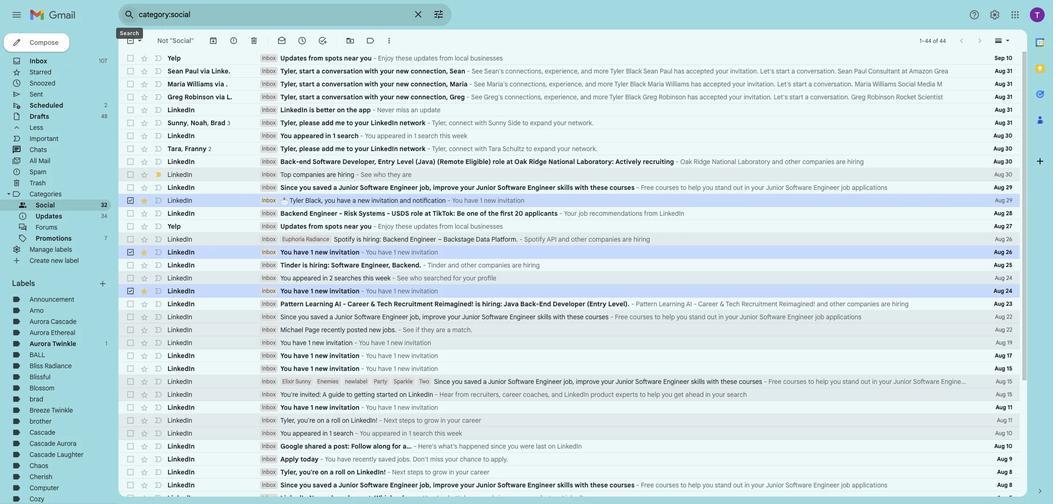 Task type: vqa. For each thing, say whether or not it's contained in the screenshot.


Task type: locate. For each thing, give the bounding box(es) containing it.
1 vertical spatial radiance
[[45, 362, 72, 371]]

1 maria from the left
[[167, 80, 185, 88]]

sunny left side
[[488, 119, 506, 127]]

0 vertical spatial add
[[322, 119, 334, 127]]

2 vertical spatial more
[[593, 93, 608, 101]]

expand right side
[[530, 119, 552, 127]]

sunny left noah in the top of the page
[[167, 119, 187, 127]]

social down categories link
[[36, 201, 55, 210]]

12 row from the top
[[118, 194, 1020, 207]]

yelp for sep
[[167, 54, 181, 62]]

1 local from the top
[[455, 54, 469, 62]]

grow
[[424, 417, 439, 425], [433, 469, 447, 477]]

0 vertical spatial local
[[455, 54, 469, 62]]

archive image
[[209, 36, 218, 45]]

1 vertical spatial expand
[[534, 145, 556, 153]]

2 horizontal spatial 2
[[329, 274, 333, 283]]

delete image
[[249, 36, 259, 45]]

–
[[438, 235, 442, 244]]

1 vertical spatial here's
[[423, 495, 442, 503]]

2 inbox tyler, you're on a roll on linkedin! - next steps to grow in your career‌ ‌ ‌ ‌ ‌ ‌ ‌ ‌ ‌ ‌ ‌ ‌ ‌ ‌ ‌ ‌ ‌ ‌ ‌ ‌ ‌ ‌ ‌ ‌ ‌ ‌ ‌ ‌ ‌ ‌ ‌ ‌ ‌ ‌ ‌ ‌ ‌ ‌ ‌ ‌ ‌ ‌ ‌ ‌ ‌ ‌ ‌ ‌ ‌ ‌ ‌ ‌ ‌ ‌ ‌ ‌ ‌ ‌ ‌ ‌ ‌ ‌ ‌ ‌ from the top
[[262, 469, 594, 477]]

near for aug
[[344, 223, 358, 231]]

3 maria from the left
[[648, 80, 664, 88]]

0 vertical spatial enjoy
[[378, 54, 394, 62]]

2 businesses͏‌ from the top
[[470, 223, 503, 231]]

0 vertical spatial black
[[626, 67, 642, 75]]

at down schultz
[[506, 158, 513, 166]]

the left app
[[346, 106, 357, 114]]

via left l.
[[215, 93, 225, 101]]

1 vertical spatial conversation.
[[814, 80, 853, 88]]

2 vertical spatial 10
[[1006, 443, 1012, 450]]

44 up 'grea'
[[940, 37, 946, 44]]

1 learning from the left
[[305, 300, 333, 309]]

13 row from the top
[[118, 207, 1020, 220]]

1 vertical spatial updates
[[414, 223, 438, 231]]

has for paul
[[674, 67, 684, 75]]

improve up inbox michael page recently posted new jobs. - see if they are a match. ‌ ‌ ‌ ‌ ‌ ‌ ‌ ‌ ‌ ‌ ‌ ‌ ‌ ‌ ‌ ‌ ‌ ‌ ‌ ‌ ‌ ‌ ‌ ‌ ‌ ‌ ‌ ‌ ‌ ‌ ‌ ‌ ‌ ‌ ‌ ‌ ‌ ‌ ‌ ‌ ‌ ‌ ‌ ‌ ‌ ‌ ‌ ‌ ‌ ‌ ‌ ‌ ‌ ‌ ‌ ‌ ‌ ‌ ‌ ‌ ‌ ‌ ‌ ‌ ‌ ‌ ‌ ‌ at the bottom of the page
[[422, 313, 446, 322]]

breeze twinkle link
[[30, 407, 73, 415]]

one
[[467, 210, 478, 218]]

connections, for sean's
[[505, 67, 543, 75]]

1 vertical spatial businesses͏‌
[[470, 223, 503, 231]]

2 vertical spatial connection,
[[411, 93, 448, 101]]

radiance inside row
[[306, 236, 329, 243]]

0 vertical spatial has
[[674, 67, 684, 75]]

spots up euphoria radiance
[[325, 223, 342, 231]]

2 horizontal spatial sunny
[[488, 119, 506, 127]]

row containing sunny
[[118, 117, 1020, 130]]

None checkbox
[[126, 36, 135, 45], [126, 54, 135, 63], [126, 80, 135, 89], [126, 93, 135, 102], [126, 105, 135, 115], [126, 118, 135, 128], [126, 144, 135, 154], [126, 157, 135, 167], [126, 170, 135, 180], [126, 196, 135, 205], [126, 209, 135, 218], [126, 222, 135, 231], [126, 274, 135, 283], [126, 287, 135, 296], [126, 339, 135, 348], [126, 416, 135, 426], [126, 429, 135, 439], [126, 455, 135, 465], [126, 481, 135, 490], [126, 36, 135, 45], [126, 54, 135, 63], [126, 80, 135, 89], [126, 93, 135, 102], [126, 105, 135, 115], [126, 118, 135, 128], [126, 144, 135, 154], [126, 157, 135, 167], [126, 170, 135, 180], [126, 196, 135, 205], [126, 209, 135, 218], [126, 222, 135, 231], [126, 274, 135, 283], [126, 287, 135, 296], [126, 339, 135, 348], [126, 416, 135, 426], [126, 429, 135, 439], [126, 455, 135, 465], [126, 481, 135, 490]]

tab list
[[1027, 30, 1053, 471]]

sunny , noah , brad 3
[[167, 119, 230, 127]]

aurora ethereal
[[30, 329, 75, 337]]

job, up if
[[410, 313, 421, 322]]

enjoy for aug 27
[[378, 223, 394, 231]]

44 up amazon
[[925, 37, 931, 44]]

1 horizontal spatial paul
[[660, 67, 672, 75]]

2 tinder from the left
[[428, 261, 446, 270]]

0 horizontal spatial paul
[[185, 67, 199, 75]]

tyler for sean
[[610, 67, 624, 75]]

1 vertical spatial next
[[392, 469, 406, 477]]

radiance inside "labels" navigation
[[45, 362, 72, 371]]

move to image
[[346, 36, 355, 45]]

advanced search options image
[[429, 5, 448, 24]]

1 aug 31 from the top
[[995, 68, 1012, 74]]

0 vertical spatial aug 22
[[995, 314, 1012, 321]]

aug 5
[[997, 495, 1012, 502]]

22 row from the top
[[118, 324, 1020, 337]]

arno link
[[30, 307, 44, 315]]

2 vertical spatial has
[[687, 93, 698, 101]]

updates for aug 27
[[280, 223, 307, 231]]

experience, up inbox tyler, start a conversation with your new connection, greg - see greg's connections, experience, and more tyler black greg robinson has accepted your invitation. let's start a conversation. greg robinson rocket scientist on the top
[[549, 80, 583, 88]]

network down an
[[400, 119, 426, 127]]

3 inbox you have 1 new invitation - you have 1 new invitation ͏ ͏ ͏ ͏ ͏ ͏ ͏ ͏ ͏ ͏ ͏ ͏ ͏ ͏ ͏ ͏ ͏ ͏ ͏ ͏ ͏ ͏ ͏ ͏ ͏ ͏ ͏ ͏ ͏ ͏ ͏ ͏ ͏ ͏ ͏ ͏ ͏ ͏ ͏ ͏ ͏ ͏ ͏ ͏ ͏ ͏ ͏ ͏ ͏ ͏ ͏ ͏ ͏ ͏ ͏ ͏ ͏ ͏ ͏ ͏ ͏ ͏ ͏ ͏ ͏ ͏ ͏ from the top
[[262, 365, 549, 373]]

blossom
[[30, 384, 54, 393]]

important link
[[30, 135, 59, 143]]

newlabel
[[345, 378, 367, 385]]

media
[[917, 80, 935, 88]]

2 spots from the top
[[325, 223, 342, 231]]

2 26 from the top
[[1006, 249, 1012, 256]]

22 up the 19
[[1006, 327, 1012, 334]]

cascade for cascade laughter
[[30, 451, 55, 459]]

cascade for cascade aurora
[[30, 440, 55, 448]]

4 greg from the left
[[851, 93, 866, 101]]

me up developer,
[[335, 145, 345, 153]]

linkedin! for 29th row from the top of the page
[[351, 417, 377, 425]]

19 row from the top
[[118, 285, 1020, 298]]

more for maria
[[598, 80, 613, 88]]

, left the franny
[[181, 145, 183, 153]]

1 31 from the top
[[1007, 68, 1012, 74]]

at
[[902, 67, 908, 75], [506, 158, 513, 166], [425, 210, 431, 218]]

create
[[30, 257, 49, 265]]

1 vertical spatial twinkle
[[51, 407, 73, 415]]

2 reimagined! from the left
[[779, 300, 815, 309]]

1 pattern from the left
[[280, 300, 304, 309]]

what's down chance
[[443, 495, 462, 503]]

0 vertical spatial back-
[[280, 158, 299, 166]]

1 horizontal spatial spotify
[[524, 235, 545, 244]]

1 26 from the top
[[1006, 236, 1012, 243]]

elixir
[[282, 378, 294, 385]]

inbox inside inbox you're invited: a guide to getting started on linkedin - hear from recruiters, career coaches, and linkedin product experts to help you get ahead in your search ‌ ‌ ‌ ‌ ‌ ‌ ‌ ‌ ‌ ‌ ‌ ‌ ‌ ‌ ‌ ‌ ‌ ‌ ‌ ‌ ‌ ‌ ‌ ‌ ‌ ‌ ‌ ‌
[[262, 391, 276, 398]]

of up 'grea'
[[933, 37, 938, 44]]

0 vertical spatial recently
[[321, 326, 345, 335]]

experience, down 'inbox tyler, start a conversation with your new connection, maria - see maria's connections, experience, and more tyler black maria williams has accepted your invitation. let's start a conversation. maria williams social media m'
[[544, 93, 578, 101]]

see left sean's on the left top of page
[[472, 67, 483, 75]]

aug 22 down aug 23
[[995, 314, 1012, 321]]

sent
[[30, 90, 43, 99]]

chats
[[30, 146, 47, 154]]

me down better
[[335, 119, 345, 127]]

from down the advanced search options icon
[[439, 54, 453, 62]]

labels navigation
[[0, 30, 118, 505]]

grow up "inbox apply today - you have recently saved jobs. don't miss your chance to apply. ‌ ‌ ‌ ‌ ‌ ‌ ‌ ‌ ‌ ‌ ‌ ‌ ‌ ‌ ‌ ‌ ‌ ‌ ‌ ‌ ‌ ‌ ‌ ‌ ‌ ‌ ‌ ‌ ‌ ‌ ‌ ‌ ‌ ‌ ‌ ‌ ‌ ‌ ‌ ‌ ‌ ‌ ‌ ‌ ‌ ‌ ‌ ‌ ‌"
[[424, 417, 439, 425]]

aug 8 for free courses to help you stand out in your junior software engineer job applications ͏ ͏ ͏ ͏ ͏ ͏ ͏ ͏ ͏ ͏ ͏ ͏ ͏ ͏ ͏ ͏ ͏ ͏ ͏ ͏ ͏ ͏ ͏ ͏ ͏ ͏ ͏ ͏ ͏ ͏ ͏ ͏ ͏ ͏ ͏ ͏ ͏ ͏
[[997, 482, 1012, 489]]

cascade for cascade link
[[30, 429, 55, 437]]

search mail image
[[121, 6, 138, 23]]

4 inbox you have 1 new invitation - you have 1 new invitation ͏ ͏ ͏ ͏ ͏ ͏ ͏ ͏ ͏ ͏ ͏ ͏ ͏ ͏ ͏ ͏ ͏ ͏ ͏ ͏ ͏ ͏ ͏ ͏ ͏ ͏ ͏ ͏ ͏ ͏ ͏ ͏ ͏ ͏ ͏ ͏ ͏ ͏ ͏ ͏ ͏ ͏ ͏ ͏ ͏ ͏ ͏ ͏ ͏ ͏ ͏ ͏ ͏ ͏ ͏ ͏ ͏ ͏ ͏ ͏ ͏ ͏ ͏ ͏ ͏ ͏ ͏ from the top
[[262, 404, 549, 412]]

aug 26 for spotify is hiring: backend engineer – backstage data platform. - spotify api and other companies are hiring ͏ ͏ ͏ ͏ ͏ ͏ ͏ ͏ ͏ ͏ ͏ ͏ ͏ ͏ ͏ ͏ ͏ ͏ ͏ ͏ ͏ ͏ ͏ ͏ ͏ ͏ ͏ ͏ ͏ ͏ ͏ ͏ ͏ ͏ ͏ ͏ ͏ ͏ ͏ ͏ ͏ ͏ ͏ ͏ ͏ ͏ ͏ ͏ ͏ ͏ ͏ ͏ ͏ ͏ ͏ ͏ ͏ ͏ ͏
[[995, 236, 1012, 243]]

1 vertical spatial let's
[[777, 80, 791, 88]]

post: for which
[[357, 495, 373, 503]]

📩 image
[[280, 198, 288, 205]]

1 vertical spatial updates
[[36, 212, 62, 221]]

help
[[688, 184, 701, 192], [662, 313, 675, 322], [816, 378, 829, 386], [647, 391, 660, 399], [688, 482, 701, 490]]

back- right java
[[520, 300, 539, 309]]

inbox you appeared in 1 search - you appeared in 1 search this week ͏ ͏ ͏ ͏ ͏ ͏ ͏ ͏ ͏ ͏ ͏ ͏ ͏ ͏ ͏ ͏ ͏ ͏ ͏ ͏ ͏ ͏ ͏ ͏ ͏ ͏ ͏ ͏ ͏ ͏ ͏ ͏ ͏ ͏ ͏ ͏ ͏ ͏ ͏ ͏ ͏ ͏ ͏ ͏ ͏ ͏ ͏ ͏ ͏ ͏ ͏ ͏ ͏ ͏ ͏ ͏ ͏ ͏ ͏ ͏ ͏ ͏ ͏ down an
[[262, 132, 572, 140]]

happened up chance
[[459, 443, 489, 451]]

updates for aug
[[414, 223, 438, 231]]

1 vertical spatial enjoy
[[378, 223, 394, 231]]

0 vertical spatial connections,
[[505, 67, 543, 75]]

0 vertical spatial inbox you appeared in 1 search - you appeared in 1 search this week ͏ ͏ ͏ ͏ ͏ ͏ ͏ ͏ ͏ ͏ ͏ ͏ ͏ ͏ ͏ ͏ ͏ ͏ ͏ ͏ ͏ ͏ ͏ ͏ ͏ ͏ ͏ ͏ ͏ ͏ ͏ ͏ ͏ ͏ ͏ ͏ ͏ ͏ ͏ ͏ ͏ ͏ ͏ ͏ ͏ ͏ ͏ ͏ ͏ ͏ ͏ ͏ ͏ ͏ ͏ ͏ ͏ ͏ ͏ ͏ ͏ ͏ ͏
[[262, 132, 572, 140]]

updates down tiktok:
[[414, 223, 438, 231]]

5 31 from the top
[[1007, 119, 1012, 126]]

2 29 from the top
[[1006, 197, 1012, 204]]

experience, for maria's
[[549, 80, 583, 88]]

2 vertical spatial via
[[215, 93, 225, 101]]

8 for free courses to help you stand out in your junior software engineer job applications ͏ ͏ ͏ ͏ ͏ ͏ ͏ ͏ ͏ ͏ ͏ ͏ ͏ ͏ ͏ ͏ ͏ ͏ ͏ ͏ ͏ ͏ ͏ ͏ ͏ ͏ ͏ ͏ ͏ ͏ ͏ ͏ ͏ ͏ ͏ ͏ ͏ ͏
[[1009, 482, 1012, 489]]

2 aug 22 from the top
[[995, 327, 1012, 334]]

31 for see maria's connections, experience, and more tyler black maria williams has accepted your invitation. let's start a conversation. maria williams social media m
[[1007, 81, 1012, 87]]

improve up notification
[[433, 184, 459, 192]]

2 8 from the top
[[1009, 482, 1012, 489]]

4 sean from the left
[[838, 67, 852, 75]]

row
[[118, 52, 1020, 65], [118, 65, 1020, 78], [118, 78, 1020, 91], [118, 91, 1020, 104], [118, 104, 1020, 117], [118, 117, 1020, 130], [118, 130, 1020, 143], [118, 143, 1020, 155], [118, 155, 1020, 168], [118, 168, 1020, 181], [118, 181, 1020, 194], [118, 194, 1020, 207], [118, 207, 1020, 220], [118, 220, 1020, 233], [118, 233, 1020, 246], [118, 246, 1020, 259], [118, 259, 1020, 272], [118, 272, 1020, 285], [118, 285, 1020, 298], [118, 298, 1020, 311], [118, 311, 1020, 324], [118, 324, 1020, 337], [118, 337, 1020, 350], [118, 350, 1020, 363], [118, 363, 1020, 376], [118, 376, 1053, 389], [118, 389, 1020, 402], [118, 402, 1020, 415], [118, 415, 1020, 428], [118, 428, 1020, 440], [118, 440, 1020, 453], [118, 453, 1020, 466], [118, 466, 1020, 479], [118, 479, 1020, 492], [118, 492, 1020, 505]]

1 add from the top
[[322, 119, 334, 127]]

0 vertical spatial updates
[[280, 54, 307, 62]]

8 for next steps to grow in your career‌ ‌ ‌ ‌ ‌ ‌ ‌ ‌ ‌ ‌ ‌ ‌ ‌ ‌ ‌ ‌ ‌ ‌ ‌ ‌ ‌ ‌ ‌ ‌ ‌ ‌ ‌ ‌ ‌ ‌ ‌ ‌ ‌ ‌ ‌ ‌ ‌ ‌ ‌ ‌ ‌ ‌ ‌ ‌ ‌ ‌ ‌ ‌ ‌ ‌ ‌ ‌ ‌ ‌ ‌ ‌ ‌ ‌ ‌ ‌ ‌ ‌ ‌ ‌
[[1009, 469, 1012, 476]]

spotify
[[334, 235, 355, 244], [524, 235, 545, 244]]

junior
[[338, 184, 358, 192], [476, 184, 496, 192], [766, 184, 784, 192], [334, 313, 353, 322], [462, 313, 480, 322], [740, 313, 758, 322], [488, 378, 506, 386], [615, 378, 634, 386], [893, 378, 912, 386], [338, 482, 358, 490], [476, 482, 496, 490], [766, 482, 784, 490]]

updates down "snooze" image
[[280, 54, 307, 62]]

1 horizontal spatial ai
[[686, 300, 692, 309]]

1 vertical spatial accepted
[[703, 80, 731, 88]]

inbox inside inbox pattern learning ai - career & tech recruitment reimagined! is hiring: java back-end developer (entry level). - pattern learning ai - career & tech recruitment reimagined! and other companies are hiring ͏ ͏ ͏ ͏ ͏ ͏ ͏ ͏ ͏ ͏ ͏ ͏ ͏ ͏ ͏ ͏ ͏ ͏ ͏ ͏ ͏ ͏ ͏ ͏ ͏ ͏ ͏ ͏ ͏ ͏ ͏ ͏ ͏ ͏ ͏
[[262, 301, 276, 308]]

0 horizontal spatial of
[[480, 210, 486, 218]]

0 vertical spatial miss
[[396, 106, 409, 114]]

tech
[[377, 300, 392, 309], [726, 300, 740, 309]]

chaos
[[30, 462, 48, 471]]

None checkbox
[[126, 67, 135, 76], [126, 131, 135, 141], [126, 183, 135, 192], [126, 235, 135, 244], [126, 248, 135, 257], [126, 261, 135, 270], [126, 300, 135, 309], [126, 313, 135, 322], [126, 326, 135, 335], [126, 352, 135, 361], [126, 365, 135, 374], [126, 378, 135, 387], [126, 390, 135, 400], [126, 403, 135, 413], [126, 442, 135, 452], [126, 468, 135, 477], [126, 494, 135, 503], [126, 67, 135, 76], [126, 131, 135, 141], [126, 183, 135, 192], [126, 235, 135, 244], [126, 248, 135, 257], [126, 261, 135, 270], [126, 300, 135, 309], [126, 313, 135, 322], [126, 326, 135, 335], [126, 352, 135, 361], [126, 365, 135, 374], [126, 378, 135, 387], [126, 390, 135, 400], [126, 403, 135, 413], [126, 442, 135, 452], [126, 468, 135, 477], [126, 494, 135, 503]]

connections, for greg's
[[505, 93, 542, 101]]

inbox you have 1 new invitation - you have 1 new invitation ͏ ͏ ͏ ͏ ͏ ͏ ͏ ͏ ͏ ͏ ͏ ͏ ͏ ͏ ͏ ͏ ͏ ͏ ͏ ͏ ͏ ͏ ͏ ͏ ͏ ͏ ͏ ͏ ͏ ͏ ͏ ͏ ͏ ͏ ͏ ͏ ͏ ͏ ͏ ͏ ͏ ͏ ͏ ͏ ͏ ͏ ͏ ͏ ͏ ͏ ͏ ͏ ͏ ͏ ͏ ͏ ͏ ͏ ͏ ͏ ͏ ͏ ͏ ͏ ͏ ͏ ͏ ͏ ͏ ͏ ͏ ͏ ͏ ͏ ͏ ͏ ͏ ͏ ͏ ͏ ͏ ͏ ͏ ͏ ͏ ͏ ͏ ͏ for aug 26
[[262, 248, 584, 257]]

inbox google shared a post: follow along for a… - here's what's happened since you were last on linkedin ͏ ͏ ͏ ͏ ͏ ͏ ͏ ͏ ͏ ͏ ͏ ͏ ͏ ͏ ͏ ͏ ͏ ͏ ͏ ͏ ͏ ͏ ͏ ͏ ͏ ͏ ͏ ͏ ͏ ͏ ͏ ͏ ͏ ͏ ͏ ͏ ͏ ͏ ͏ ͏ ͏ ͏ ͏ ͏ ͏ ͏ ͏ ͏ ͏ ͏ ͏ ͏ ͏
[[262, 443, 670, 451]]

tara left the franny
[[167, 145, 181, 153]]

inbox inside 'inbox tyler, start a conversation with your new connection, maria - see maria's connections, experience, and more tyler black maria williams has accepted your invitation. let's start a conversation. maria williams social media m'
[[262, 81, 276, 87]]

tyler black, you have a new invitation and notification
[[288, 197, 446, 205]]

aug 29 for free courses to help you stand out in your junior software engineer job applications ͏ ͏ ͏ ͏ ͏ ͏ ͏ ͏ ͏ ͏ ͏ ͏ ͏ ͏ ͏ ͏ ͏ ͏ ͏ ͏ ͏ ͏ ͏ ͏ ͏ ͏ ͏ ͏ ͏ ͏ ͏ ͏ ͏ ͏ ͏ ͏ ͏ ͏
[[994, 184, 1012, 191]]

improve down "inbox apply today - you have recently saved jobs. don't miss your chance to apply. ‌ ‌ ‌ ‌ ‌ ‌ ‌ ‌ ‌ ‌ ‌ ‌ ‌ ‌ ‌ ‌ ‌ ‌ ‌ ‌ ‌ ‌ ‌ ‌ ‌ ‌ ‌ ‌ ‌ ‌ ‌ ‌ ‌ ‌ ‌ ‌ ‌ ‌ ‌ ‌ ‌ ‌ ‌ ‌ ‌ ‌ ‌ ‌ ‌"
[[433, 482, 459, 490]]

more for sean
[[594, 67, 609, 75]]

aurora up ball link
[[30, 340, 51, 348]]

you're
[[280, 391, 298, 399]]

steps for 29th row from the top of the page
[[399, 417, 415, 425]]

chats link
[[30, 146, 47, 154]]

1 vertical spatial network
[[400, 145, 426, 153]]

job, up notification
[[420, 184, 431, 192]]

news
[[309, 495, 326, 503]]

connections, up maria's on the left
[[505, 67, 543, 75]]

2 me from the top
[[335, 145, 345, 153]]

0 vertical spatial they
[[387, 171, 401, 179]]

tinder up searched
[[428, 261, 446, 270]]

social
[[898, 80, 916, 88], [36, 201, 55, 210]]

14 row from the top
[[118, 220, 1020, 233]]

0 vertical spatial social
[[898, 80, 916, 88]]

social inside "labels" navigation
[[36, 201, 55, 210]]

1 updates from the top
[[414, 54, 438, 62]]

spotify down risk
[[334, 235, 355, 244]]

2 spotify from the left
[[524, 235, 545, 244]]

inbox inside 'inbox backend engineer - risk systems - usds role at tiktok: be one of the first 20 applicants - your job recommendations from linkedin ͏ ͏ ͏ ͏ ͏ ͏ ͏ ͏ ͏ ͏ ͏ ͏ ͏ ͏ ͏ ͏ ͏ ͏ ͏ ͏ ͏ ͏ ͏ ͏ ͏ ͏ ͏ ͏ ͏ ͏ ͏ ͏ ͏ ͏ ͏ ͏ ͏ ͏ ͏ ͏ ͏ ͏ ͏ ͏ ͏ ͏ ͏ ͏ ͏ ͏ ͏ ͏ ͏ ͏ ͏ ͏ ͏ ͏ ͏ ͏ ͏'
[[262, 210, 276, 217]]

black up 'inbox tyler, start a conversation with your new connection, maria - see maria's connections, experience, and more tyler black maria williams has accepted your invitation. let's start a conversation. maria williams social media m'
[[626, 67, 642, 75]]

2 career from the left
[[698, 300, 718, 309]]

2 left searches
[[329, 274, 333, 283]]

hiring: down euphoria radiance
[[309, 261, 329, 270]]

connection, for maria
[[411, 80, 448, 88]]

recruiting
[[643, 158, 674, 166]]

forums
[[36, 223, 57, 232]]

settings image
[[989, 9, 1000, 20]]

2 network from the top
[[400, 145, 426, 153]]

4 maria from the left
[[855, 80, 871, 88]]

which
[[374, 495, 394, 503]]

shared up "today"
[[305, 443, 326, 451]]

since up hear
[[434, 378, 450, 386]]

franny
[[185, 145, 207, 153]]

connect up (remote on the left of page
[[449, 145, 473, 153]]

spotify left api
[[524, 235, 545, 244]]

aurora for aurora twinkle
[[30, 340, 51, 348]]

aug 26 for inbox you have 1 new invitation - you have 1 new invitation ͏ ͏ ͏ ͏ ͏ ͏ ͏ ͏ ͏ ͏ ͏ ͏ ͏ ͏ ͏ ͏ ͏ ͏ ͏ ͏ ͏ ͏ ͏ ͏ ͏ ͏ ͏ ͏ ͏ ͏ ͏ ͏ ͏ ͏ ͏ ͏ ͏ ͏ ͏ ͏ ͏ ͏ ͏ ͏ ͏ ͏ ͏ ͏ ͏ ͏ ͏ ͏ ͏ ͏ ͏ ͏ ͏ ͏ ͏ ͏ ͏ ͏ ͏ ͏ ͏ ͏ ͏ ͏ ͏ ͏ ͏ ͏ ͏ ͏ ͏ ͏ ͏ ͏ ͏ ͏ ͏ ͏ ͏ ͏ ͏ ͏ ͏ ͏
[[994, 249, 1012, 256]]

2 vertical spatial at
[[425, 210, 431, 218]]

2 add from the top
[[322, 145, 334, 153]]

for left a…
[[392, 443, 401, 451]]

compose button
[[4, 33, 70, 52]]

1 vertical spatial network.
[[572, 145, 597, 153]]

more down 'inbox tyler, start a conversation with your new connection, maria - see maria's connections, experience, and more tyler black maria williams has accepted your invitation. let's start a conversation. maria williams social media m'
[[593, 93, 608, 101]]

is left better
[[309, 106, 314, 114]]

brad
[[30, 396, 43, 404]]

0 vertical spatial 26
[[1006, 236, 1012, 243]]

3 williams from the left
[[873, 80, 896, 88]]

expand for side
[[530, 119, 552, 127]]

radiance up "blissful"
[[45, 362, 72, 371]]

they right if
[[421, 326, 434, 335]]

connections, right maria's on the left
[[510, 80, 547, 88]]

connect
[[449, 119, 473, 127], [449, 145, 473, 153]]

0 horizontal spatial who
[[374, 171, 386, 179]]

please for 2
[[299, 145, 320, 153]]

aug 15 for inbox you're invited: a guide to getting started on linkedin - hear from recruiters, career coaches, and linkedin product experts to help you get ahead in your search ‌ ‌ ‌ ‌ ‌ ‌ ‌ ‌ ‌ ‌ ‌ ‌ ‌ ‌ ‌ ‌ ‌ ‌ ‌ ‌ ‌ ‌ ‌ ‌ ‌ ‌ ‌ ‌
[[996, 391, 1012, 398]]

end
[[539, 300, 551, 309]]

experience, up 'inbox tyler, start a conversation with your new connection, maria - see maria's connections, experience, and more tyler black maria williams has accepted your invitation. let's start a conversation. maria williams social media m'
[[545, 67, 579, 75]]

0 horizontal spatial national
[[548, 158, 575, 166]]

4 row from the top
[[118, 91, 1020, 104]]

radiance for bliss radiance
[[45, 362, 72, 371]]

backend
[[280, 210, 308, 218], [383, 235, 408, 244]]

1 vertical spatial near
[[344, 223, 358, 231]]

more down inbox tyler, start a conversation with your new connection, sean - see sean's connections, experience, and more tyler black sean paul has accepted your invitation. let's start a conversation. sean paul consultant at amazon grea
[[598, 80, 613, 88]]

8
[[1009, 469, 1012, 476], [1009, 482, 1012, 489]]

1 horizontal spatial for
[[453, 274, 461, 283]]

more
[[594, 67, 609, 75], [598, 80, 613, 88], [593, 93, 608, 101]]

1 yelp from the top
[[167, 54, 181, 62]]

1 ai from the left
[[335, 300, 341, 309]]

0 vertical spatial spots
[[325, 54, 342, 62]]

grow for third row from the bottom of the page
[[433, 469, 447, 477]]

invitation.
[[730, 67, 759, 75], [747, 80, 775, 88], [744, 93, 772, 101]]

0 horizontal spatial reimagined!
[[434, 300, 474, 309]]

inbox since you saved a junior software engineer job, improve your junior software engineer skills with these courses - free courses to help you stand out in your junior software engineer job applications ͏ ͏ ͏ ͏ ͏ ͏ ͏ ͏ ͏ ͏ ͏ ͏ ͏ ͏ ͏ ͏ ͏ ͏ ͏ ͏ ͏ ͏ ͏ ͏ ͏ ͏ ͏ ͏ ͏ ͏ ͏ ͏ ͏ ͏ ͏ ͏ ͏ ͏ for 21th row from the top of the page
[[262, 313, 925, 322]]

26 for you have 1 new invitation ͏ ͏ ͏ ͏ ͏ ͏ ͏ ͏ ͏ ͏ ͏ ͏ ͏ ͏ ͏ ͏ ͏ ͏ ͏ ͏ ͏ ͏ ͏ ͏ ͏ ͏ ͏ ͏ ͏ ͏ ͏ ͏ ͏ ͏ ͏ ͏ ͏ ͏ ͏ ͏ ͏ ͏ ͏ ͏ ͏ ͏ ͏ ͏ ͏ ͏ ͏ ͏ ͏ ͏ ͏ ͏ ͏ ͏ ͏ ͏ ͏ ͏ ͏ ͏ ͏ ͏ ͏ ͏ ͏ ͏ ͏ ͏ ͏ ͏ ͏ ͏ ͏ ͏ ͏ ͏ ͏ ͏ ͏ ͏ ͏ ͏ ͏ ͏
[[1006, 249, 1012, 256]]

0 vertical spatial invitation.
[[730, 67, 759, 75]]

1 vertical spatial invitation.
[[747, 80, 775, 88]]

2 31 from the top
[[1007, 81, 1012, 87]]

aurora for aurora ethereal
[[30, 329, 49, 337]]

connections, for maria's
[[510, 80, 547, 88]]

greg
[[167, 93, 183, 101], [450, 93, 465, 101], [643, 93, 657, 101], [851, 93, 866, 101]]

these
[[396, 54, 412, 62], [590, 184, 608, 192], [396, 223, 412, 231], [567, 313, 584, 322], [721, 378, 737, 386], [590, 482, 608, 490]]

0 vertical spatial for
[[453, 274, 461, 283]]

invited:
[[300, 391, 321, 399]]

gmail image
[[30, 6, 80, 24]]

inbox inside inbox back-end software developer, entry level (java) (remote eligible) role at oak ridge national laboratory: actively recruiting - oak ridge national laboratory and other companies are hiring ͏ ͏ ͏ ͏ ͏ ͏ ͏ ͏ ͏ ͏ ͏ ͏ ͏ ͏ ͏ ͏ ͏ ͏ ͏ ͏ ͏ ͏ ͏ ͏ ͏ ͏ ͏ ͏ ͏ ͏ ͏ ͏ ͏ ͏ ͏ ͏ ͏ ͏ ͏ ͏ ͏ ͏ ͏ ͏ ͏ ͏ ͏ ͏ ͏ ͏
[[262, 158, 276, 165]]

1 inbox you appeared in 1 search - you appeared in 1 search this week ͏ ͏ ͏ ͏ ͏ ͏ ͏ ͏ ͏ ͏ ͏ ͏ ͏ ͏ ͏ ͏ ͏ ͏ ͏ ͏ ͏ ͏ ͏ ͏ ͏ ͏ ͏ ͏ ͏ ͏ ͏ ͏ ͏ ͏ ͏ ͏ ͏ ͏ ͏ ͏ ͏ ͏ ͏ ͏ ͏ ͏ ͏ ͏ ͏ ͏ ͏ ͏ ͏ ͏ ͏ ͏ ͏ ͏ ͏ ͏ ͏ ͏ ͏ from the top
[[262, 132, 572, 140]]

has
[[674, 67, 684, 75], [691, 80, 701, 88], [687, 93, 698, 101]]

3 connection, from the top
[[411, 93, 448, 101]]

1 vertical spatial add
[[322, 145, 334, 153]]

clear search image
[[409, 5, 428, 24]]

improve up product
[[576, 378, 599, 386]]

has for robinson
[[687, 93, 698, 101]]

connection, for sean
[[411, 67, 448, 75]]

since up apply.
[[491, 443, 506, 451]]

connection, for greg
[[411, 93, 448, 101]]

2 sean from the left
[[449, 67, 465, 75]]

11 for 28th row from the top of the page
[[1008, 404, 1012, 411]]

next up roles…
[[392, 469, 406, 477]]

network. for schultz
[[572, 145, 597, 153]]

aug 23
[[994, 301, 1012, 308]]

0 vertical spatial post:
[[333, 443, 349, 451]]

aug 11 for 29th row from the top of the page
[[997, 417, 1012, 424]]

1 please from the top
[[299, 119, 320, 127]]

0 vertical spatial inbox since you saved a junior software engineer job, improve your junior software engineer skills with these courses - free courses to help you stand out in your junior software engineer job applications ͏ ͏ ͏ ͏ ͏ ͏ ͏ ͏ ͏ ͏ ͏ ͏ ͏ ͏ ͏ ͏ ͏ ͏ ͏ ͏ ͏ ͏ ͏ ͏ ͏ ͏ ͏ ͏ ͏ ͏ ͏ ͏ ͏ ͏ ͏ ͏ ͏ ͏
[[262, 184, 951, 192]]

conversation for tyler, start a conversation with your new connection, maria
[[322, 80, 363, 88]]

inbox link
[[30, 57, 47, 65]]

more up 'inbox tyler, start a conversation with your new connection, maria - see maria's connections, experience, and more tyler black maria williams has accepted your invitation. let's start a conversation. maria williams social media m'
[[594, 67, 609, 75]]

on
[[337, 106, 345, 114], [399, 391, 407, 399], [317, 417, 324, 425], [342, 417, 349, 425], [548, 443, 555, 451], [320, 469, 328, 477], [347, 469, 355, 477], [553, 495, 560, 503]]

steps up a…
[[399, 417, 415, 425]]

1 vertical spatial 8
[[1009, 482, 1012, 489]]

updates up forums link
[[36, 212, 62, 221]]

.
[[226, 80, 228, 88]]

0 horizontal spatial post:
[[333, 443, 349, 451]]

0 horizontal spatial williams
[[187, 80, 213, 88]]

aug 15 for inbox you have 1 new invitation - you have 1 new invitation ͏ ͏ ͏ ͏ ͏ ͏ ͏ ͏ ͏ ͏ ͏ ͏ ͏ ͏ ͏ ͏ ͏ ͏ ͏ ͏ ͏ ͏ ͏ ͏ ͏ ͏ ͏ ͏ ͏ ͏ ͏ ͏ ͏ ͏ ͏ ͏ ͏ ͏ ͏ ͏ ͏ ͏ ͏ ͏ ͏ ͏ ͏ ͏ ͏ ͏ ͏ ͏ ͏ ͏ ͏ ͏ ͏ ͏ ͏ ͏ ͏ ͏ ͏ ͏ ͏ ͏ ͏
[[995, 366, 1012, 372]]

1 8 from the top
[[1009, 469, 1012, 476]]

updates
[[414, 54, 438, 62], [414, 223, 438, 231]]

18 row from the top
[[118, 272, 1020, 285]]

role down schultz
[[493, 158, 505, 166]]

social inside row
[[898, 80, 916, 88]]

happened down chance
[[464, 495, 494, 503]]

1 inbox you have 1 new invitation - you have 1 new invitation ͏ ͏ ͏ ͏ ͏ ͏ ͏ ͏ ͏ ͏ ͏ ͏ ͏ ͏ ͏ ͏ ͏ ͏ ͏ ͏ ͏ ͏ ͏ ͏ ͏ ͏ ͏ ͏ ͏ ͏ ͏ ͏ ͏ ͏ ͏ ͏ ͏ ͏ ͏ ͏ ͏ ͏ ͏ ͏ ͏ ͏ ͏ ͏ ͏ ͏ ͏ ͏ ͏ ͏ ͏ ͏ ͏ ͏ ͏ ͏ ͏ ͏ ͏ ͏ ͏ ͏ ͏ from the top
[[262, 339, 542, 347]]

1 horizontal spatial sunny
[[295, 378, 311, 385]]

network for tyler, connect with sunny side to expand your network. ͏ ͏ ͏ ͏ ͏ ͏ ͏ ͏ ͏ ͏ ͏ ͏ ͏ ͏ ͏ ͏ ͏ ͏ ͏ ͏ ͏ ͏ ͏ ͏ ͏ ͏ ͏ ͏ ͏ ͏ ͏ ͏ ͏ ͏ ͏ ͏ ͏ ͏ ͏ ͏ ͏ ͏ ͏ ͏ ͏ ͏ ͏ ͏ ͏ ͏ ͏ ͏ ͏
[[400, 119, 426, 127]]

shared for news
[[328, 495, 350, 503]]

0 vertical spatial inbox you have 1 new invitation - you have 1 new invitation ͏ ͏ ͏ ͏ ͏ ͏ ͏ ͏ ͏ ͏ ͏ ͏ ͏ ͏ ͏ ͏ ͏ ͏ ͏ ͏ ͏ ͏ ͏ ͏ ͏ ͏ ͏ ͏ ͏ ͏ ͏ ͏ ͏ ͏ ͏ ͏ ͏ ͏ ͏ ͏ ͏ ͏ ͏ ͏ ͏ ͏ ͏ ͏ ͏ ͏ ͏ ͏ ͏ ͏ ͏ ͏ ͏ ͏ ͏ ͏ ͏ ͏ ͏ ͏ ͏ ͏ ͏ ͏ ͏ ͏ ͏ ͏ ͏ ͏ ͏ ͏ ͏ ͏ ͏ ͏ ͏ ͏ ͏ ͏ ͏ ͏ ͏ ͏
[[262, 248, 584, 257]]

enjoy down more icon
[[378, 54, 394, 62]]

0 horizontal spatial backend
[[280, 210, 308, 218]]

inbox tyler, please add me to your linkedin network - tyler, connect with sunny side to expand your network. ͏ ͏ ͏ ͏ ͏ ͏ ͏ ͏ ͏ ͏ ͏ ͏ ͏ ͏ ͏ ͏ ͏ ͏ ͏ ͏ ͏ ͏ ͏ ͏ ͏ ͏ ͏ ͏ ͏ ͏ ͏ ͏ ͏ ͏ ͏ ͏ ͏ ͏ ͏ ͏ ͏ ͏ ͏ ͏ ͏ ͏ ͏ ͏ ͏ ͏ ͏ ͏ ͏
[[262, 119, 682, 127]]

network for tyler, connect with tara schultz to expand your network. ͏ ͏ ͏ ͏ ͏ ͏ ͏ ͏ ͏ ͏ ͏ ͏ ͏ ͏ ͏ ͏ ͏ ͏ ͏ ͏ ͏ ͏ ͏ ͏ ͏ ͏ ͏ ͏ ͏ ͏ ͏ ͏ ͏ ͏ ͏ ͏ ͏ ͏ ͏ ͏ ͏ ͏ ͏ ͏ ͏ ͏ ͏ ͏ ͏ ͏ ͏ ͏
[[400, 145, 426, 153]]

31 for see sean's connections, experience, and more tyler black sean paul has accepted your invitation. let's start a conversation. sean paul consultant at amazon grea
[[1007, 68, 1012, 74]]

national left laboratory
[[712, 158, 736, 166]]

job,
[[420, 184, 431, 192], [410, 313, 421, 322], [563, 378, 574, 386], [420, 482, 431, 490]]

0 vertical spatial aug 26
[[995, 236, 1012, 243]]

1 williams from the left
[[187, 80, 213, 88]]

1 enjoy from the top
[[378, 54, 394, 62]]

1 vertical spatial roll
[[335, 469, 345, 477]]

inbox inside "inbox apply today - you have recently saved jobs. don't miss your chance to apply. ‌ ‌ ‌ ‌ ‌ ‌ ‌ ‌ ‌ ‌ ‌ ‌ ‌ ‌ ‌ ‌ ‌ ‌ ‌ ‌ ‌ ‌ ‌ ‌ ‌ ‌ ‌ ‌ ‌ ‌ ‌ ‌ ‌ ‌ ‌ ‌ ‌ ‌ ‌ ‌ ‌ ‌ ‌ ‌ ‌ ‌ ‌ ‌ ‌"
[[262, 456, 276, 463]]

1 horizontal spatial williams
[[665, 80, 689, 88]]

34 row from the top
[[118, 479, 1020, 492]]

add
[[322, 119, 334, 127], [322, 145, 334, 153]]

, for noah
[[187, 119, 189, 127]]

learning
[[305, 300, 333, 309], [659, 300, 685, 309]]

promotions link
[[36, 235, 72, 243]]

2 updates from the top
[[414, 223, 438, 231]]

1 conversation from the top
[[322, 67, 363, 75]]

experience,
[[545, 67, 579, 75], [549, 80, 583, 88], [544, 93, 578, 101]]

row containing maria williams via .
[[118, 78, 1020, 91]]

aurora twinkle link
[[30, 340, 76, 348]]

toggle split pane mode image
[[994, 36, 1003, 45]]

see left maria's on the left
[[474, 80, 485, 88]]

2 connection, from the top
[[411, 80, 448, 88]]

next
[[384, 417, 397, 425], [392, 469, 406, 477]]

via for .
[[215, 80, 224, 88]]

linkedin!
[[351, 417, 377, 425], [357, 469, 386, 477]]

invitation. for paul
[[730, 67, 759, 75]]

1 vertical spatial aug 29
[[995, 197, 1012, 204]]

3 conversation from the top
[[322, 93, 363, 101]]

0 vertical spatial at
[[902, 67, 908, 75]]

0 horizontal spatial jobs.
[[383, 326, 397, 335]]

the left first
[[488, 210, 499, 218]]

͏
[[441, 106, 442, 114], [442, 106, 444, 114], [444, 106, 446, 114], [446, 106, 447, 114], [447, 106, 449, 114], [449, 106, 451, 114], [450, 106, 452, 114], [452, 106, 454, 114], [454, 106, 455, 114], [455, 106, 457, 114], [457, 106, 459, 114], [459, 106, 460, 114], [460, 106, 462, 114], [462, 106, 464, 114], [464, 106, 465, 114], [465, 106, 467, 114], [467, 106, 469, 114], [469, 106, 470, 114], [470, 106, 472, 114], [472, 106, 474, 114], [474, 106, 475, 114], [475, 106, 477, 114], [477, 106, 479, 114], [479, 106, 480, 114], [480, 106, 482, 114], [482, 106, 484, 114], [484, 106, 485, 114], [485, 106, 487, 114], [487, 106, 489, 114], [489, 106, 490, 114], [490, 106, 492, 114], [492, 106, 494, 114], [494, 106, 495, 114], [495, 106, 497, 114], [497, 106, 499, 114], [499, 106, 500, 114], [500, 106, 502, 114], [502, 106, 504, 114], [504, 106, 505, 114], [505, 106, 507, 114], [507, 106, 509, 114], [509, 106, 510, 114], [510, 106, 512, 114], [512, 106, 514, 114], [514, 106, 515, 114], [515, 106, 517, 114], [517, 106, 518, 114], [518, 106, 520, 114], [520, 106, 522, 114], [522, 106, 523, 114], [523, 106, 525, 114], [525, 106, 527, 114], [527, 106, 528, 114], [528, 106, 530, 114], [530, 106, 532, 114], [532, 106, 533, 114], [533, 106, 535, 114], [535, 106, 537, 114], [537, 106, 538, 114], [538, 106, 540, 114], [540, 106, 542, 114], [542, 106, 543, 114], [543, 106, 545, 114], [545, 106, 547, 114], [547, 106, 548, 114], [548, 106, 550, 114], [550, 106, 552, 114], [552, 106, 553, 114], [553, 106, 555, 114], [555, 106, 557, 114], [594, 119, 595, 127], [595, 119, 597, 127], [597, 119, 599, 127], [599, 119, 600, 127], [600, 119, 602, 127], [602, 119, 604, 127], [604, 119, 605, 127], [605, 119, 607, 127], [607, 119, 609, 127], [609, 119, 610, 127], [610, 119, 612, 127], [612, 119, 614, 127], [614, 119, 615, 127], [615, 119, 617, 127], [617, 119, 619, 127], [619, 119, 620, 127], [620, 119, 622, 127], [622, 119, 624, 127], [624, 119, 625, 127], [625, 119, 627, 127], [627, 119, 629, 127], [629, 119, 630, 127], [630, 119, 632, 127], [632, 119, 633, 127], [633, 119, 635, 127], [635, 119, 637, 127], [637, 119, 638, 127], [638, 119, 640, 127], [640, 119, 642, 127], [642, 119, 643, 127], [643, 119, 645, 127], [645, 119, 647, 127], [647, 119, 648, 127], [648, 119, 650, 127], [650, 119, 652, 127], [652, 119, 653, 127], [653, 119, 655, 127], [655, 119, 657, 127], [657, 119, 658, 127], [658, 119, 660, 127], [660, 119, 662, 127], [662, 119, 663, 127], [663, 119, 665, 127], [665, 119, 667, 127], [667, 119, 668, 127], [668, 119, 670, 127], [670, 119, 672, 127], [672, 119, 673, 127], [673, 119, 675, 127], [675, 119, 677, 127], [677, 119, 678, 127], [678, 119, 680, 127], [680, 119, 682, 127], [467, 132, 469, 140], [469, 132, 471, 140], [471, 132, 472, 140], [472, 132, 474, 140], [474, 132, 476, 140], [476, 132, 477, 140], [477, 132, 479, 140], [479, 132, 481, 140], [481, 132, 482, 140], [482, 132, 484, 140], [484, 132, 486, 140], [486, 132, 487, 140], [487, 132, 489, 140], [489, 132, 491, 140], [491, 132, 492, 140], [492, 132, 494, 140], [494, 132, 496, 140], [496, 132, 497, 140], [497, 132, 499, 140], [499, 132, 501, 140], [501, 132, 502, 140], [502, 132, 504, 140], [504, 132, 505, 140], [505, 132, 507, 140], [507, 132, 509, 140], [509, 132, 510, 140], [510, 132, 512, 140], [512, 132, 514, 140], [514, 132, 515, 140], [515, 132, 517, 140], [517, 132, 519, 140], [519, 132, 520, 140], [520, 132, 522, 140], [522, 132, 524, 140], [524, 132, 525, 140], [525, 132, 527, 140], [527, 132, 529, 140], [529, 132, 530, 140], [530, 132, 532, 140], [532, 132, 534, 140], [534, 132, 535, 140], [535, 132, 537, 140], [537, 132, 539, 140], [539, 132, 540, 140], [540, 132, 542, 140], [542, 132, 544, 140], [544, 132, 545, 140], [545, 132, 547, 140], [547, 132, 549, 140], [549, 132, 550, 140], [550, 132, 552, 140], [552, 132, 554, 140], [554, 132, 555, 140], [555, 132, 557, 140], [557, 132, 559, 140], [559, 132, 560, 140], [560, 132, 562, 140], [562, 132, 564, 140], [564, 132, 565, 140], [565, 132, 567, 140], [567, 132, 568, 140], [568, 132, 570, 140], [570, 132, 572, 140], [597, 145, 599, 153], [599, 145, 601, 153], [601, 145, 602, 153], [602, 145, 604, 153], [604, 145, 606, 153], [606, 145, 607, 153], [607, 145, 609, 153], [609, 145, 611, 153], [611, 145, 612, 153], [612, 145, 614, 153], [614, 145, 616, 153], [616, 145, 617, 153], [617, 145, 619, 153], [619, 145, 621, 153], [621, 145, 622, 153], [622, 145, 624, 153], [624, 145, 626, 153], [626, 145, 627, 153], [627, 145, 629, 153], [629, 145, 631, 153], [631, 145, 632, 153], [632, 145, 634, 153], [634, 145, 636, 153], [636, 145, 637, 153], [637, 145, 639, 153], [639, 145, 641, 153], [641, 145, 642, 153], [642, 145, 644, 153], [644, 145, 646, 153], [646, 145, 647, 153], [647, 145, 649, 153], [649, 145, 650, 153], [650, 145, 652, 153], [652, 145, 654, 153], [654, 145, 655, 153], [655, 145, 657, 153], [657, 145, 659, 153], [659, 145, 660, 153], [660, 145, 662, 153], [662, 145, 664, 153], [664, 145, 665, 153], [665, 145, 667, 153], [667, 145, 669, 153], [669, 145, 670, 153], [670, 145, 672, 153], [672, 145, 674, 153], [674, 145, 675, 153], [675, 145, 677, 153], [677, 145, 679, 153], [679, 145, 680, 153], [680, 145, 682, 153], [682, 145, 684, 153], [864, 158, 866, 166], [866, 158, 867, 166], [867, 158, 869, 166], [869, 158, 870, 166], [870, 158, 872, 166], [872, 158, 874, 166], [874, 158, 875, 166], [875, 158, 877, 166], [877, 158, 879, 166], [879, 158, 880, 166], [880, 158, 882, 166], [882, 158, 884, 166], [884, 158, 885, 166], [885, 158, 887, 166], [887, 158, 889, 166], [889, 158, 890, 166], [890, 158, 892, 166], [892, 158, 894, 166], [894, 158, 895, 166], [895, 158, 897, 166], [897, 158, 899, 166], [899, 158, 900, 166], [900, 158, 902, 166], [902, 158, 904, 166], [904, 158, 905, 166], [905, 158, 907, 166], [907, 158, 909, 166], [909, 158, 910, 166], [910, 158, 912, 166], [912, 158, 914, 166], [914, 158, 915, 166], [915, 158, 917, 166], [917, 158, 919, 166], [919, 158, 920, 166], [920, 158, 922, 166], [922, 158, 924, 166], [924, 158, 925, 166], [925, 158, 927, 166], [927, 158, 929, 166], [929, 158, 930, 166], [930, 158, 932, 166], [932, 158, 933, 166], [933, 158, 935, 166], [935, 158, 937, 166], [937, 158, 938, 166], [938, 158, 940, 166], [940, 158, 942, 166], [942, 158, 943, 166], [943, 158, 945, 166], [945, 158, 947, 166], [887, 184, 889, 192], [889, 184, 891, 192], [891, 184, 892, 192], [892, 184, 894, 192], [894, 184, 896, 192], [896, 184, 897, 192], [897, 184, 899, 192], [899, 184, 901, 192], [901, 184, 902, 192], [902, 184, 904, 192], [904, 184, 906, 192], [906, 184, 907, 192], [907, 184, 909, 192], [909, 184, 911, 192], [911, 184, 912, 192], [912, 184, 914, 192], [914, 184, 916, 192], [916, 184, 917, 192], [917, 184, 919, 192], [919, 184, 921, 192], [921, 184, 922, 192], [922, 184, 924, 192], [924, 184, 926, 192], [926, 184, 927, 192], [927, 184, 929, 192], [929, 184, 931, 192], [931, 184, 932, 192], [932, 184, 934, 192], [934, 184, 936, 192], [936, 184, 937, 192], [937, 184, 939, 192], [939, 184, 941, 192], [941, 184, 942, 192], [942, 184, 944, 192], [944, 184, 946, 192], [946, 184, 947, 192], [947, 184, 949, 192], [949, 184, 951, 192], [524, 197, 526, 205], [526, 197, 528, 205], [528, 197, 529, 205], [529, 197, 531, 205], [531, 197, 533, 205], [533, 197, 534, 205], [534, 197, 536, 205], [536, 197, 538, 205], [538, 197, 539, 205], [539, 197, 541, 205], [541, 197, 543, 205], [543, 197, 544, 205], [544, 197, 546, 205], [546, 197, 548, 205], [548, 197, 549, 205], [549, 197, 551, 205], [551, 197, 553, 205], [553, 197, 554, 205], [554, 197, 556, 205], [556, 197, 558, 205], [558, 197, 559, 205], [559, 197, 561, 205], [561, 197, 562, 205], [562, 197, 564, 205], [564, 197, 566, 205], [566, 197, 567, 205], [567, 197, 569, 205], [569, 197, 571, 205], [571, 197, 572, 205], [572, 197, 574, 205], [574, 197, 576, 205], [576, 197, 577, 205], [577, 197, 579, 205], [579, 197, 581, 205], [581, 197, 582, 205], [582, 197, 584, 205], [584, 197, 586, 205], [586, 197, 587, 205], [587, 197, 589, 205], [589, 197, 591, 205], [591, 197, 592, 205], [592, 197, 594, 205], [594, 197, 596, 205], [596, 197, 597, 205], [597, 197, 599, 205], [599, 197, 601, 205], [601, 197, 602, 205], [602, 197, 604, 205], [604, 197, 606, 205], [606, 197, 607, 205], [607, 197, 609, 205], [609, 197, 611, 205], [611, 197, 612, 205], [612, 197, 614, 205], [614, 197, 616, 205], [616, 197, 617, 205], [617, 197, 619, 205], [619, 197, 621, 205], [621, 197, 622, 205], [622, 197, 624, 205], [624, 197, 625, 205], [625, 197, 627, 205], [627, 197, 629, 205], [629, 197, 630, 205], [630, 197, 632, 205], [632, 197, 634, 205], [634, 197, 635, 205], [635, 197, 637, 205], [637, 197, 639, 205], [639, 197, 640, 205], [640, 197, 642, 205], [642, 197, 644, 205], [644, 197, 645, 205], [645, 197, 647, 205], [647, 197, 649, 205], [649, 197, 650, 205], [650, 197, 652, 205], [652, 197, 654, 205], [654, 197, 655, 205], [655, 197, 657, 205], [657, 197, 659, 205], [659, 197, 660, 205], [660, 197, 662, 205], [662, 197, 664, 205], [664, 197, 665, 205], [665, 197, 667, 205], [667, 197, 669, 205], [669, 197, 670, 205], [684, 210, 686, 218], [686, 210, 688, 218], [688, 210, 689, 218], [689, 210, 691, 218], [691, 210, 693, 218], [693, 210, 694, 218], [694, 210, 696, 218], [696, 210, 698, 218], [698, 210, 699, 218], [699, 210, 701, 218], [701, 210, 702, 218], [702, 210, 704, 218], [704, 210, 706, 218], [706, 210, 707, 218], [707, 210, 709, 218], [709, 210, 711, 218], [711, 210, 712, 218], [712, 210, 714, 218], [714, 210, 716, 218], [716, 210, 717, 218], [717, 210, 719, 218], [719, 210, 721, 218], [721, 210, 722, 218], [722, 210, 724, 218], [724, 210, 726, 218], [726, 210, 727, 218], [727, 210, 729, 218], [729, 210, 731, 218], [731, 210, 732, 218], [732, 210, 734, 218], [734, 210, 736, 218], [736, 210, 737, 218], [737, 210, 739, 218], [739, 210, 741, 218], [741, 210, 742, 218], [742, 210, 744, 218], [744, 210, 746, 218], [746, 210, 747, 218], [747, 210, 749, 218], [749, 210, 751, 218], [751, 210, 752, 218], [752, 210, 754, 218], [754, 210, 756, 218], [756, 210, 757, 218], [757, 210, 759, 218], [759, 210, 761, 218], [761, 210, 762, 218], [762, 210, 764, 218], [764, 210, 765, 218], [765, 210, 767, 218], [767, 210, 769, 218], [769, 210, 770, 218], [770, 210, 772, 218], [772, 210, 774, 218], [774, 210, 775, 218], [775, 210, 777, 218], [777, 210, 779, 218], [779, 210, 780, 218], [780, 210, 782, 218], [782, 210, 784, 218], [784, 210, 785, 218], [650, 235, 652, 244], [652, 235, 653, 244], [653, 235, 655, 244], [655, 235, 657, 244], [657, 235, 658, 244], [658, 235, 660, 244], [660, 235, 662, 244], [662, 235, 663, 244], [663, 235, 665, 244], [665, 235, 667, 244], [667, 235, 668, 244], [668, 235, 670, 244], [670, 235, 672, 244], [672, 235, 673, 244], [673, 235, 675, 244], [675, 235, 677, 244], [677, 235, 678, 244], [678, 235, 680, 244], [680, 235, 682, 244], [682, 235, 683, 244], [683, 235, 685, 244], [685, 235, 687, 244], [687, 235, 688, 244], [688, 235, 690, 244], [690, 235, 692, 244], [692, 235, 693, 244], [693, 235, 695, 244], [695, 235, 697, 244], [697, 235, 698, 244], [698, 235, 700, 244], [700, 235, 701, 244], [701, 235, 703, 244], [703, 235, 705, 244], [705, 235, 706, 244], [706, 235, 708, 244], [708, 235, 710, 244], [710, 235, 711, 244], [711, 235, 713, 244], [713, 235, 715, 244], [715, 235, 716, 244], [716, 235, 718, 244], [718, 235, 720, 244], [720, 235, 721, 244], [721, 235, 723, 244], [723, 235, 725, 244], [725, 235, 726, 244], [726, 235, 728, 244], [728, 235, 730, 244], [730, 235, 731, 244], [731, 235, 733, 244], [733, 235, 735, 244], [735, 235, 736, 244], [736, 235, 738, 244], [738, 235, 740, 244], [740, 235, 741, 244], [741, 235, 743, 244], [743, 235, 745, 244], [745, 235, 746, 244], [746, 235, 748, 244], [438, 248, 440, 257], [440, 248, 441, 257], [441, 248, 443, 257], [443, 248, 445, 257], [445, 248, 446, 257], [446, 248, 448, 257], [448, 248, 450, 257], [450, 248, 451, 257], [451, 248, 453, 257], [453, 248, 455, 257], [455, 248, 456, 257], [456, 248, 458, 257], [458, 248, 460, 257], [460, 248, 461, 257], [461, 248, 463, 257], [463, 248, 465, 257], [465, 248, 466, 257], [466, 248, 468, 257], [468, 248, 470, 257], [470, 248, 471, 257], [471, 248, 473, 257], [473, 248, 475, 257], [475, 248, 476, 257], [476, 248, 478, 257], [478, 248, 480, 257], [480, 248, 481, 257], [481, 248, 483, 257], [483, 248, 484, 257], [484, 248, 486, 257], [486, 248, 488, 257], [488, 248, 489, 257], [489, 248, 491, 257], [491, 248, 493, 257], [493, 248, 494, 257], [494, 248, 496, 257], [496, 248, 498, 257], [498, 248, 499, 257], [499, 248, 501, 257], [501, 248, 503, 257], [503, 248, 504, 257], [504, 248, 506, 257], [506, 248, 508, 257], [508, 248, 509, 257], [509, 248, 511, 257], [511, 248, 513, 257], [513, 248, 514, 257], [514, 248, 516, 257], [516, 248, 518, 257], [518, 248, 519, 257], [519, 248, 521, 257], [521, 248, 523, 257], [523, 248, 524, 257], [524, 248, 526, 257], [526, 248, 528, 257], [528, 248, 529, 257], [529, 248, 531, 257], [531, 248, 533, 257], [533, 248, 534, 257], [534, 248, 536, 257], [536, 248, 538, 257], [538, 248, 539, 257], [539, 248, 541, 257], [541, 248, 543, 257], [543, 248, 544, 257], [544, 248, 546, 257], [546, 248, 547, 257], [547, 248, 549, 257], [549, 248, 551, 257], [551, 248, 552, 257], [552, 248, 554, 257], [554, 248, 556, 257], [556, 248, 557, 257], [557, 248, 559, 257], [559, 248, 561, 257], [561, 248, 562, 257], [562, 248, 564, 257], [564, 248, 566, 257], [566, 248, 567, 257], [567, 248, 569, 257], [569, 248, 571, 257], [571, 248, 572, 257], [572, 248, 574, 257], [574, 248, 576, 257], [576, 248, 577, 257], [577, 248, 579, 257], [579, 248, 581, 257], [581, 248, 582, 257], [582, 248, 584, 257], [540, 261, 541, 270], [541, 261, 543, 270], [543, 261, 545, 270], [545, 261, 546, 270], [546, 261, 548, 270], [548, 261, 550, 270], [550, 261, 551, 270], [551, 261, 553, 270], [553, 261, 555, 270], [555, 261, 556, 270], [556, 261, 558, 270], [558, 261, 560, 270], [560, 261, 561, 270], [561, 261, 563, 270], [563, 261, 565, 270], [565, 261, 566, 270], [566, 261, 568, 270], [568, 261, 570, 270], [570, 261, 571, 270], [571, 261, 573, 270], [573, 261, 575, 270], [575, 261, 576, 270], [576, 261, 578, 270], [578, 261, 580, 270], [580, 261, 581, 270], [581, 261, 583, 270], [583, 261, 585, 270], [585, 261, 586, 270], [586, 261, 588, 270], [588, 261, 590, 270], [590, 261, 591, 270], [591, 261, 593, 270], [593, 261, 595, 270], [595, 261, 596, 270], [596, 261, 598, 270], [598, 261, 600, 270], [600, 261, 601, 270], [601, 261, 603, 270], [603, 261, 604, 270], [604, 261, 606, 270], [606, 261, 608, 270], [608, 261, 609, 270], [609, 261, 611, 270], [611, 261, 613, 270], [613, 261, 614, 270], [614, 261, 616, 270], [616, 261, 618, 270], [618, 261, 619, 270], [619, 261, 621, 270], [621, 261, 623, 270], [623, 261, 624, 270], [624, 261, 626, 270], [626, 261, 628, 270], [628, 261, 629, 270], [629, 261, 631, 270], [631, 261, 633, 270], [633, 261, 634, 270], [634, 261, 636, 270], [636, 261, 638, 270], [638, 261, 639, 270], [639, 261, 641, 270], [496, 274, 498, 283], [498, 274, 500, 283], [500, 274, 501, 283], [501, 274, 503, 283], [503, 274, 505, 283], [505, 274, 506, 283], [506, 274, 508, 283], [508, 274, 510, 283], [510, 274, 511, 283], [511, 274, 513, 283], [513, 274, 515, 283], [515, 274, 516, 283], [516, 274, 518, 283], [518, 274, 520, 283], [520, 274, 521, 283], [521, 274, 523, 283], [523, 274, 525, 283], [525, 274, 526, 283], [526, 274, 528, 283], [528, 274, 530, 283], [530, 274, 531, 283], [531, 274, 533, 283], [533, 274, 535, 283], [535, 274, 536, 283], [536, 274, 538, 283], [538, 274, 540, 283], [540, 274, 541, 283], [541, 274, 543, 283], [543, 274, 544, 283], [544, 274, 546, 283], [546, 274, 548, 283], [548, 274, 549, 283], [549, 274, 551, 283], [551, 274, 553, 283], [553, 274, 554, 283], [554, 274, 556, 283], [556, 274, 558, 283], [558, 274, 559, 283], [559, 274, 561, 283], [561, 274, 563, 283], [563, 274, 564, 283], [564, 274, 566, 283], [566, 274, 568, 283], [568, 274, 569, 283], [569, 274, 571, 283], [571, 274, 573, 283], [573, 274, 574, 283], [574, 274, 576, 283], [576, 274, 578, 283], [578, 274, 579, 283], [579, 274, 581, 283], [581, 274, 583, 283], [583, 274, 584, 283], [584, 274, 586, 283], [586, 274, 588, 283], [588, 274, 589, 283], [589, 274, 591, 283], [591, 274, 593, 283], [593, 274, 594, 283], [594, 274, 596, 283], [596, 274, 598, 283], [598, 274, 599, 283], [599, 274, 601, 283], [438, 287, 440, 296], [440, 287, 441, 296], [441, 287, 443, 296], [443, 287, 445, 296], [445, 287, 446, 296], [446, 287, 448, 296], [448, 287, 450, 296], [450, 287, 451, 296], [451, 287, 453, 296], [453, 287, 455, 296], [455, 287, 456, 296], [456, 287, 458, 296], [458, 287, 460, 296], [460, 287, 461, 296], [461, 287, 463, 296], [463, 287, 465, 296], [465, 287, 466, 296], [466, 287, 468, 296], [468, 287, 470, 296], [470, 287, 471, 296], [471, 287, 473, 296], [473, 287, 475, 296], [475, 287, 476, 296], [476, 287, 478, 296], [478, 287, 480, 296], [480, 287, 481, 296], [481, 287, 483, 296], [483, 287, 484, 296], [484, 287, 486, 296], [486, 287, 488, 296], [488, 287, 489, 296], [489, 287, 491, 296], [491, 287, 493, 296], [493, 287, 494, 296], [494, 287, 496, 296], [496, 287, 498, 296], [498, 287, 499, 296], [499, 287, 501, 296], [501, 287, 503, 296], [503, 287, 504, 296], [504, 287, 506, 296], [506, 287, 508, 296], [508, 287, 509, 296], [509, 287, 511, 296], [511, 287, 513, 296], [513, 287, 514, 296], [514, 287, 516, 296], [516, 287, 518, 296], [518, 287, 519, 296], [519, 287, 521, 296], [521, 287, 523, 296], [523, 287, 524, 296], [524, 287, 526, 296], [526, 287, 528, 296], [528, 287, 529, 296], [529, 287, 531, 296], [531, 287, 533, 296], [533, 287, 534, 296], [534, 287, 536, 296], [536, 287, 538, 296], [538, 287, 539, 296], [539, 287, 541, 296], [541, 287, 543, 296], [543, 287, 544, 296], [544, 287, 546, 296], [546, 287, 547, 296], [547, 287, 549, 296], [549, 287, 551, 296], [551, 287, 552, 296], [552, 287, 554, 296], [554, 287, 556, 296], [556, 287, 557, 296], [557, 287, 559, 296], [559, 287, 561, 296], [561, 287, 562, 296], [562, 287, 564, 296], [564, 287, 566, 296], [566, 287, 567, 296], [567, 287, 569, 296], [569, 287, 571, 296], [571, 287, 572, 296], [572, 287, 574, 296], [574, 287, 576, 296], [576, 287, 577, 296], [577, 287, 579, 296], [579, 287, 581, 296], [581, 287, 582, 296], [582, 287, 584, 296], [909, 300, 910, 309], [910, 300, 912, 309], [912, 300, 914, 309], [914, 300, 915, 309], [915, 300, 917, 309], [917, 300, 919, 309], [919, 300, 920, 309], [920, 300, 922, 309], [922, 300, 924, 309], [924, 300, 925, 309], [925, 300, 927, 309], [927, 300, 929, 309], [929, 300, 930, 309], [930, 300, 932, 309], [932, 300, 934, 309], [934, 300, 935, 309], [935, 300, 937, 309], [937, 300, 939, 309], [939, 300, 940, 309], [940, 300, 942, 309], [942, 300, 943, 309], [943, 300, 945, 309], [945, 300, 947, 309], [947, 300, 948, 309], [948, 300, 950, 309], [950, 300, 952, 309], [952, 300, 953, 309], [953, 300, 955, 309], [955, 300, 957, 309], [957, 300, 958, 309], [958, 300, 960, 309], [960, 300, 962, 309], [962, 300, 963, 309], [963, 300, 965, 309], [965, 300, 967, 309], [862, 313, 863, 322], [863, 313, 865, 322], [865, 313, 866, 322], [866, 313, 868, 322], [868, 313, 870, 322], [870, 313, 871, 322], [871, 313, 873, 322], [873, 313, 875, 322], [875, 313, 876, 322], [876, 313, 878, 322], [878, 313, 880, 322], [880, 313, 881, 322], [881, 313, 883, 322], [883, 313, 885, 322], [885, 313, 886, 322], [886, 313, 888, 322], [888, 313, 890, 322], [890, 313, 891, 322], [891, 313, 893, 322], [893, 313, 895, 322], [895, 313, 896, 322], [896, 313, 898, 322], [898, 313, 900, 322], [900, 313, 901, 322], [901, 313, 903, 322], [903, 313, 905, 322], [905, 313, 906, 322], [906, 313, 908, 322], [908, 313, 910, 322], [910, 313, 911, 322], [911, 313, 913, 322], [913, 313, 915, 322], [915, 313, 916, 322], [916, 313, 918, 322], [918, 313, 920, 322], [920, 313, 921, 322], [921, 313, 923, 322], [923, 313, 925, 322], [431, 339, 433, 347], [433, 339, 434, 347], [434, 339, 436, 347], [436, 339, 438, 347], [438, 339, 439, 347], [439, 339, 441, 347], [441, 339, 443, 347], [443, 339, 444, 347], [444, 339, 446, 347], [446, 339, 448, 347], [448, 339, 449, 347], [449, 339, 451, 347], [451, 339, 453, 347], [453, 339, 454, 347], [454, 339, 456, 347], [456, 339, 458, 347], [458, 339, 459, 347], [459, 339, 461, 347], [461, 339, 463, 347], [463, 339, 464, 347], [464, 339, 466, 347], [466, 339, 468, 347], [468, 339, 469, 347], [469, 339, 471, 347], [471, 339, 473, 347], [473, 339, 474, 347], [474, 339, 476, 347], [476, 339, 478, 347], [478, 339, 479, 347], [479, 339, 481, 347], [481, 339, 483, 347], [483, 339, 484, 347], [484, 339, 486, 347], [486, 339, 488, 347], [488, 339, 489, 347], [489, 339, 491, 347], [491, 339, 493, 347], [492, 339, 494, 347], [494, 339, 496, 347], [496, 339, 497, 347], [497, 339, 499, 347], [499, 339, 501, 347], [501, 339, 502, 347], [502, 339, 504, 347], [504, 339, 506, 347], [506, 339, 507, 347], [507, 339, 509, 347], [509, 339, 511, 347], [511, 339, 512, 347], [512, 339, 514, 347], [514, 339, 516, 347], [516, 339, 517, 347], [517, 339, 519, 347], [519, 339, 521, 347], [521, 339, 522, 347], [522, 339, 524, 347], [524, 339, 526, 347], [526, 339, 527, 347], [527, 339, 529, 347], [529, 339, 531, 347], [531, 339, 532, 347], [532, 339, 534, 347], [534, 339, 536, 347], [536, 339, 537, 347], [537, 339, 539, 347], [539, 339, 541, 347], [541, 339, 542, 347], [438, 352, 440, 360], [440, 352, 441, 360], [441, 352, 443, 360], [443, 352, 445, 360], [445, 352, 446, 360], [446, 352, 448, 360], [448, 352, 450, 360], [450, 352, 451, 360], [451, 352, 453, 360], [453, 352, 455, 360], [455, 352, 456, 360], [456, 352, 458, 360], [458, 352, 460, 360], [460, 352, 461, 360], [461, 352, 463, 360], [463, 352, 465, 360], [465, 352, 466, 360], [466, 352, 468, 360], [468, 352, 470, 360], [470, 352, 471, 360], [471, 352, 473, 360], [473, 352, 475, 360], [475, 352, 476, 360], [476, 352, 478, 360], [478, 352, 480, 360], [480, 352, 481, 360], [481, 352, 483, 360], [483, 352, 484, 360], [484, 352, 486, 360], [486, 352, 488, 360], [488, 352, 489, 360], [489, 352, 491, 360], [491, 352, 493, 360], [493, 352, 494, 360], [494, 352, 496, 360], [496, 352, 498, 360], [498, 352, 499, 360], [499, 352, 501, 360], [501, 352, 503, 360], [503, 352, 504, 360], [504, 352, 506, 360], [506, 352, 508, 360], [508, 352, 509, 360], [509, 352, 511, 360], [511, 352, 513, 360], [513, 352, 514, 360], [514, 352, 516, 360], [516, 352, 518, 360], [518, 352, 519, 360], [519, 352, 521, 360], [521, 352, 523, 360], [523, 352, 524, 360], [524, 352, 526, 360], [526, 352, 528, 360], [528, 352, 529, 360], [529, 352, 531, 360], [531, 352, 533, 360], [533, 352, 534, 360], [534, 352, 536, 360], [536, 352, 538, 360], [538, 352, 539, 360], [539, 352, 541, 360], [541, 352, 543, 360], [543, 352, 544, 360], [544, 352, 546, 360], [546, 352, 547, 360], [547, 352, 549, 360], [438, 365, 440, 373], [440, 365, 441, 373], [441, 365, 443, 373], [443, 365, 445, 373], [445, 365, 446, 373], [446, 365, 448, 373], [448, 365, 450, 373], [450, 365, 451, 373], [451, 365, 453, 373], [453, 365, 455, 373], [455, 365, 456, 373], [456, 365, 458, 373], [458, 365, 460, 373], [460, 365, 461, 373], [461, 365, 463, 373], [463, 365, 465, 373], [465, 365, 466, 373], [466, 365, 468, 373], [468, 365, 470, 373], [470, 365, 471, 373], [471, 365, 473, 373], [473, 365, 475, 373], [475, 365, 476, 373], [476, 365, 478, 373], [478, 365, 480, 373], [480, 365, 481, 373], [481, 365, 483, 373], [483, 365, 484, 373], [484, 365, 486, 373], [486, 365, 488, 373], [488, 365, 489, 373], [489, 365, 491, 373], [491, 365, 493, 373], [493, 365, 494, 373], [494, 365, 496, 373], [496, 365, 498, 373], [498, 365, 499, 373], [499, 365, 501, 373], [501, 365, 503, 373], [503, 365, 504, 373], [504, 365, 506, 373], [506, 365, 508, 373], [508, 365, 509, 373], [509, 365, 511, 373], [511, 365, 513, 373], [513, 365, 514, 373], [514, 365, 516, 373], [516, 365, 518, 373], [518, 365, 519, 373], [519, 365, 521, 373], [521, 365, 523, 373], [523, 365, 524, 373], [524, 365, 526, 373], [526, 365, 528, 373], [528, 365, 529, 373], [529, 365, 531, 373], [531, 365, 533, 373], [533, 365, 534, 373], [534, 365, 536, 373], [536, 365, 538, 373], [538, 365, 539, 373], [539, 365, 541, 373], [541, 365, 543, 373], [543, 365, 544, 373], [544, 365, 546, 373], [546, 365, 547, 373], [547, 365, 549, 373], [1015, 378, 1017, 386], [1017, 378, 1018, 386], [1018, 378, 1020, 386], [1020, 378, 1022, 386], [1022, 378, 1023, 386], [1023, 378, 1025, 386], [1025, 378, 1027, 386], [1027, 378, 1028, 386], [1028, 378, 1030, 386], [1030, 378, 1032, 386], [1032, 378, 1033, 386], [1033, 378, 1035, 386], [1035, 378, 1037, 386], [1037, 378, 1038, 386], [1038, 378, 1040, 386], [1040, 378, 1042, 386], [1042, 378, 1043, 386], [1043, 378, 1045, 386], [1045, 378, 1047, 386], [1047, 378, 1048, 386], [1048, 378, 1050, 386], [1050, 378, 1052, 386], [1052, 378, 1053, 386], [438, 404, 440, 412], [440, 404, 441, 412], [441, 404, 443, 412], [443, 404, 445, 412], [445, 404, 446, 412], [446, 404, 448, 412], [448, 404, 450, 412], [450, 404, 451, 412], [451, 404, 453, 412], [453, 404, 455, 412], [455, 404, 456, 412], [456, 404, 458, 412], [458, 404, 460, 412], [460, 404, 461, 412], [461, 404, 463, 412], [463, 404, 465, 412], [465, 404, 466, 412], [466, 404, 468, 412], [468, 404, 470, 412], [470, 404, 471, 412], [471, 404, 473, 412], [473, 404, 475, 412], [475, 404, 476, 412], [476, 404, 478, 412], [478, 404, 480, 412], [480, 404, 481, 412], [481, 404, 483, 412], [483, 404, 484, 412], [484, 404, 486, 412], [486, 404, 488, 412], [488, 404, 489, 412], [489, 404, 491, 412], [491, 404, 493, 412], [493, 404, 494, 412], [494, 404, 496, 412], [496, 404, 498, 412], [498, 404, 499, 412], [499, 404, 501, 412], [501, 404, 503, 412], [503, 404, 504, 412], [504, 404, 506, 412], [506, 404, 508, 412], [508, 404, 509, 412], [509, 404, 511, 412], [511, 404, 513, 412], [513, 404, 514, 412], [514, 404, 516, 412], [516, 404, 518, 412], [518, 404, 519, 412], [519, 404, 521, 412], [521, 404, 523, 412], [523, 404, 524, 412], [524, 404, 526, 412], [526, 404, 528, 412], [528, 404, 529, 412], [529, 404, 531, 412], [531, 404, 533, 412], [533, 404, 534, 412], [534, 404, 536, 412], [536, 404, 538, 412], [538, 404, 539, 412], [539, 404, 541, 412], [541, 404, 543, 412], [543, 404, 544, 412], [544, 404, 546, 412], [546, 404, 547, 412], [547, 404, 549, 412], [462, 430, 464, 438], [464, 430, 465, 438], [465, 430, 467, 438], [467, 430, 469, 438], [469, 430, 470, 438], [470, 430, 472, 438], [472, 430, 474, 438], [474, 430, 475, 438], [475, 430, 477, 438], [477, 430, 479, 438], [479, 430, 480, 438], [480, 430, 482, 438], [482, 430, 484, 438], [484, 430, 485, 438], [485, 430, 487, 438], [487, 430, 489, 438], [489, 430, 490, 438], [490, 430, 492, 438], [492, 430, 494, 438], [494, 430, 495, 438], [495, 430, 497, 438], [497, 430, 499, 438], [499, 430, 500, 438], [500, 430, 502, 438], [502, 430, 504, 438], [504, 430, 505, 438], [505, 430, 507, 438], [507, 430, 509, 438], [509, 430, 510, 438], [510, 430, 512, 438], [512, 430, 514, 438], [514, 430, 515, 438], [515, 430, 517, 438], [517, 430, 519, 438], [518, 430, 520, 438], [520, 430, 522, 438], [522, 430, 523, 438], [523, 430, 525, 438], [525, 430, 527, 438], [527, 430, 528, 438], [528, 430, 530, 438], [530, 430, 532, 438], [532, 430, 533, 438], [533, 430, 535, 438], [535, 430, 537, 438], [537, 430, 538, 438], [538, 430, 540, 438], [540, 430, 542, 438], [542, 430, 543, 438], [543, 430, 545, 438], [545, 430, 547, 438], [547, 430, 548, 438], [548, 430, 550, 438], [550, 430, 552, 438], [552, 430, 553, 438], [553, 430, 555, 438], [555, 430, 557, 438], [557, 430, 558, 438], [558, 430, 560, 438], [560, 430, 562, 438], [562, 430, 563, 438], [563, 430, 565, 438], [565, 430, 567, 438], [582, 443, 584, 451], [584, 443, 585, 451], [585, 443, 587, 451], [587, 443, 589, 451], [588, 443, 590, 451], [590, 443, 592, 451], [592, 443, 593, 451], [593, 443, 595, 451], [595, 443, 597, 451], [597, 443, 598, 451], [598, 443, 600, 451], [600, 443, 602, 451], [602, 443, 603, 451], [603, 443, 605, 451], [605, 443, 607, 451], [607, 443, 608, 451], [608, 443, 610, 451], [610, 443, 612, 451], [612, 443, 613, 451], [613, 443, 615, 451], [615, 443, 617, 451], [617, 443, 618, 451], [618, 443, 620, 451], [620, 443, 622, 451], [622, 443, 623, 451], [623, 443, 625, 451], [625, 443, 627, 451], [627, 443, 628, 451], [628, 443, 630, 451], [630, 443, 632, 451], [632, 443, 633, 451], [633, 443, 635, 451], [635, 443, 637, 451], [637, 443, 638, 451], [638, 443, 640, 451], [640, 443, 642, 451], [642, 443, 643, 451], [643, 443, 645, 451], [645, 443, 647, 451], [647, 443, 648, 451], [648, 443, 650, 451], [650, 443, 652, 451], [652, 443, 653, 451], [653, 443, 655, 451], [655, 443, 656, 451], [656, 443, 658, 451], [658, 443, 660, 451], [660, 443, 661, 451], [661, 443, 663, 451], [663, 443, 665, 451], [665, 443, 666, 451], [666, 443, 668, 451], [668, 443, 670, 451], [887, 482, 889, 490], [889, 482, 891, 490], [891, 482, 892, 490], [892, 482, 894, 490], [894, 482, 896, 490], [896, 482, 897, 490], [897, 482, 899, 490], [899, 482, 901, 490], [901, 482, 902, 490], [902, 482, 904, 490], [904, 482, 906, 490], [906, 482, 907, 490], [907, 482, 909, 490], [909, 482, 911, 490], [911, 482, 912, 490], [912, 482, 914, 490], [914, 482, 916, 490], [916, 482, 917, 490], [917, 482, 919, 490], [919, 482, 921, 490], [921, 482, 922, 490], [922, 482, 924, 490], [924, 482, 926, 490], [926, 482, 927, 490], [927, 482, 929, 490], [929, 482, 931, 490], [931, 482, 932, 490], [932, 482, 934, 490], [934, 482, 936, 490], [936, 482, 937, 490], [937, 482, 939, 490], [939, 482, 941, 490], [941, 482, 942, 490], [942, 482, 944, 490], [944, 482, 946, 490], [946, 482, 947, 490], [947, 482, 949, 490], [949, 482, 951, 490], [587, 495, 588, 503], [588, 495, 590, 503], [590, 495, 592, 503], [592, 495, 593, 503], [593, 495, 595, 503], [595, 495, 597, 503], [597, 495, 598, 503], [598, 495, 600, 503], [600, 495, 602, 503], [602, 495, 603, 503], [603, 495, 605, 503], [605, 495, 607, 503], [607, 495, 608, 503], [608, 495, 610, 503], [610, 495, 612, 503], [612, 495, 613, 503], [613, 495, 615, 503], [615, 495, 617, 503], [617, 495, 618, 503], [618, 495, 620, 503], [620, 495, 622, 503], [621, 495, 623, 503], [623, 495, 625, 503], [625, 495, 626, 503], [626, 495, 628, 503], [628, 495, 630, 503], [630, 495, 631, 503], [631, 495, 633, 503], [633, 495, 635, 503], [635, 495, 636, 503], [636, 495, 638, 503], [638, 495, 640, 503], [640, 495, 641, 503], [641, 495, 643, 503], [643, 495, 645, 503], [645, 495, 646, 503], [646, 495, 648, 503], [648, 495, 650, 503], [650, 495, 651, 503], [651, 495, 653, 503], [653, 495, 655, 503], [655, 495, 656, 503], [656, 495, 658, 503], [658, 495, 660, 503], [660, 495, 661, 503], [661, 495, 663, 503], [663, 495, 665, 503], [665, 495, 666, 503], [666, 495, 668, 503], [668, 495, 670, 503], [670, 495, 671, 503], [671, 495, 673, 503], [673, 495, 675, 503]]

2 horizontal spatial at
[[902, 67, 908, 75]]

experts
[[616, 391, 638, 399]]

recently
[[321, 326, 345, 335], [353, 456, 377, 464]]

0 horizontal spatial miss
[[396, 106, 409, 114]]

other
[[785, 158, 801, 166], [571, 235, 587, 244], [461, 261, 477, 270], [830, 300, 845, 309]]

forums link
[[36, 223, 57, 232]]

2 inbox you have 1 new invitation - you have 1 new invitation ͏ ͏ ͏ ͏ ͏ ͏ ͏ ͏ ͏ ͏ ͏ ͏ ͏ ͏ ͏ ͏ ͏ ͏ ͏ ͏ ͏ ͏ ͏ ͏ ͏ ͏ ͏ ͏ ͏ ͏ ͏ ͏ ͏ ͏ ͏ ͏ ͏ ͏ ͏ ͏ ͏ ͏ ͏ ͏ ͏ ͏ ͏ ͏ ͏ ͏ ͏ ͏ ͏ ͏ ͏ ͏ ͏ ͏ ͏ ͏ ͏ ͏ ͏ ͏ ͏ ͏ ͏ ͏ ͏ ͏ ͏ ͏ ͏ ͏ ͏ ͏ ͏ ͏ ͏ ͏ ͏ ͏ ͏ ͏ ͏ ͏ ͏ ͏ from the top
[[262, 287, 584, 296]]

conversation. for greg
[[810, 93, 850, 101]]

main content containing not "social"
[[118, 30, 1053, 505]]

1 vertical spatial last
[[541, 495, 551, 503]]

from up euphoria radiance
[[308, 223, 323, 231]]

career‌ down chance
[[470, 469, 490, 477]]

inbox you have 1 new invitation - you have 1 new invitation ͏ ͏ ͏ ͏ ͏ ͏ ͏ ͏ ͏ ͏ ͏ ͏ ͏ ͏ ͏ ͏ ͏ ͏ ͏ ͏ ͏ ͏ ͏ ͏ ͏ ͏ ͏ ͏ ͏ ͏ ͏ ͏ ͏ ͏ ͏ ͏ ͏ ͏ ͏ ͏ ͏ ͏ ͏ ͏ ͏ ͏ ͏ ͏ ͏ ͏ ͏ ͏ ͏ ͏ ͏ ͏ ͏ ͏ ͏ ͏ ͏ ͏ ͏ ͏ ͏ ͏ ͏
[[262, 339, 542, 347], [262, 352, 549, 360], [262, 365, 549, 373], [262, 404, 549, 412]]

oak down schultz
[[514, 158, 527, 166]]

with
[[365, 67, 378, 75], [365, 80, 378, 88], [365, 93, 378, 101], [475, 119, 487, 127], [475, 145, 487, 153], [575, 184, 588, 192], [553, 313, 565, 322], [707, 378, 719, 386], [575, 482, 588, 490]]

2 local from the top
[[455, 223, 469, 231]]

0 vertical spatial expand
[[530, 119, 552, 127]]

conversation.
[[797, 67, 836, 75], [814, 80, 853, 88], [810, 93, 850, 101]]

inbox
[[262, 55, 276, 62], [30, 57, 47, 65], [262, 68, 276, 74], [262, 81, 276, 87], [262, 93, 276, 100], [262, 106, 276, 113], [262, 119, 276, 126], [262, 132, 276, 139], [262, 145, 276, 152], [262, 158, 276, 165], [262, 171, 276, 178], [262, 184, 276, 191], [262, 197, 276, 204], [262, 210, 276, 217], [262, 223, 276, 230], [262, 236, 276, 243], [262, 249, 276, 256], [262, 262, 276, 269], [262, 275, 276, 282], [262, 288, 276, 295], [262, 301, 276, 308], [262, 314, 276, 321], [262, 327, 276, 334], [262, 340, 276, 347], [262, 353, 276, 359], [262, 366, 276, 372], [262, 378, 276, 385], [262, 391, 276, 398], [262, 404, 276, 411], [262, 417, 276, 424], [262, 430, 276, 437], [262, 443, 276, 450], [262, 456, 276, 463], [262, 469, 276, 476], [262, 482, 276, 489]]

twinkle
[[52, 340, 76, 348], [51, 407, 73, 415]]

1 horizontal spatial robinson
[[659, 93, 686, 101]]

17 row from the top
[[118, 259, 1020, 272]]

inbox you have 1 new invitation - you have 1 new invitation ͏ ͏ ͏ ͏ ͏ ͏ ͏ ͏ ͏ ͏ ͏ ͏ ͏ ͏ ͏ ͏ ͏ ͏ ͏ ͏ ͏ ͏ ͏ ͏ ͏ ͏ ͏ ͏ ͏ ͏ ͏ ͏ ͏ ͏ ͏ ͏ ͏ ͏ ͏ ͏ ͏ ͏ ͏ ͏ ͏ ͏ ͏ ͏ ͏ ͏ ͏ ͏ ͏ ͏ ͏ ͏ ͏ ͏ ͏ ͏ ͏ ͏ ͏ ͏ ͏ ͏ ͏ for aug 15
[[262, 365, 549, 373]]

shared right news
[[328, 495, 350, 503]]

promotions
[[36, 235, 72, 243]]

tiktok:
[[432, 210, 455, 218]]

0 vertical spatial steps
[[399, 417, 415, 425]]

aug 22
[[995, 314, 1012, 321], [995, 327, 1012, 334]]

a
[[316, 67, 320, 75], [791, 67, 795, 75], [316, 80, 320, 88], [808, 80, 812, 88], [316, 93, 320, 101], [805, 93, 809, 101], [333, 184, 337, 192], [352, 197, 356, 205], [330, 313, 333, 322], [447, 326, 451, 335], [483, 378, 487, 386], [326, 417, 330, 425], [328, 443, 332, 451], [330, 469, 334, 477], [333, 482, 337, 490], [351, 495, 355, 503]]

1 inbox tyler, you're on a roll on linkedin! - next steps to grow in your career‌ ‌ ‌ ‌ ‌ ‌ ‌ ‌ ‌ ‌ ‌ ‌ ‌ ‌ ‌ ‌ ‌ ‌ ‌ ‌ ‌ ‌ ‌ ‌ ‌ ‌ ‌ ‌ ‌ ‌ ‌ ‌ ‌ ‌ ‌ ‌ ‌ ‌ ‌ ‌ ‌ ‌ ‌ ‌ ‌ ‌ ‌ ‌ ‌ ‌ ‌ ‌ ‌ ‌ ‌ ‌ ‌ ‌ ‌ ‌ ‌ ‌ ‌ ‌ from the top
[[262, 417, 586, 425]]

main content
[[118, 30, 1053, 505]]

1 vertical spatial has
[[691, 80, 701, 88]]

24 down 25
[[1006, 275, 1012, 282]]

26 row from the top
[[118, 376, 1053, 389]]

two
[[419, 378, 429, 385]]

companies
[[802, 158, 834, 166], [293, 171, 325, 179], [589, 235, 621, 244], [478, 261, 510, 270], [847, 300, 879, 309]]

9 row from the top
[[118, 155, 1020, 168]]

1 vertical spatial more
[[598, 80, 613, 88]]

1 horizontal spatial 2
[[208, 146, 211, 152]]

add for tyler, connect with tara schultz to expand your network. ͏ ͏ ͏ ͏ ͏ ͏ ͏ ͏ ͏ ͏ ͏ ͏ ͏ ͏ ͏ ͏ ͏ ͏ ͏ ͏ ͏ ͏ ͏ ͏ ͏ ͏ ͏ ͏ ͏ ͏ ͏ ͏ ͏ ͏ ͏ ͏ ͏ ͏ ͏ ͏ ͏ ͏ ͏ ͏ ͏ ͏ ͏ ͏ ͏ ͏ ͏ ͏
[[322, 145, 334, 153]]

2 national from the left
[[712, 158, 736, 166]]

twinkle down ethereal
[[52, 340, 76, 348]]

snooze image
[[297, 36, 307, 45]]

career‌ up the inbox google shared a post: follow along for a… - here's what's happened since you were last on linkedin ͏ ͏ ͏ ͏ ͏ ͏ ͏ ͏ ͏ ͏ ͏ ͏ ͏ ͏ ͏ ͏ ͏ ͏ ͏ ͏ ͏ ͏ ͏ ͏ ͏ ͏ ͏ ͏ ͏ ͏ ͏ ͏ ͏ ͏ ͏ ͏ ͏ ͏ ͏ ͏ ͏ ͏ ͏ ͏ ͏ ͏ ͏ ͏ ͏ ͏ ͏ ͏ ͏
[[462, 417, 481, 425]]

aug 8 up aug 5
[[997, 482, 1012, 489]]

0 horizontal spatial spotify
[[334, 235, 355, 244]]

0 horizontal spatial the
[[346, 106, 357, 114]]

twinkle right breeze
[[51, 407, 73, 415]]

role right usds
[[411, 210, 423, 218]]

2 aug 31 from the top
[[995, 81, 1012, 87]]

post: left which
[[357, 495, 373, 503]]

main menu image
[[11, 9, 22, 20]]

2 vertical spatial 2
[[329, 274, 333, 283]]

1 vertical spatial what's
[[443, 495, 462, 503]]

maria's
[[487, 80, 508, 88]]

black down 'inbox tyler, start a conversation with your new connection, maria - see maria's connections, experience, and more tyler black maria williams has accepted your invitation. let's start a conversation. maria williams social media m'
[[625, 93, 641, 101]]

1 businesses͏‌ from the top
[[470, 54, 503, 62]]

2 horizontal spatial robinson
[[867, 93, 894, 101]]

0 vertical spatial experience,
[[545, 67, 579, 75]]

local for sep 10
[[455, 54, 469, 62]]

17
[[1007, 353, 1012, 359]]

near down move to icon
[[344, 54, 358, 62]]

let's for greg
[[774, 93, 788, 101]]

29 for you have 1 new invitation ͏ ͏ ͏ ͏ ͏ ͏ ͏ ͏ ͏ ͏ ͏ ͏ ͏ ͏ ͏ ͏ ͏ ͏ ͏ ͏ ͏ ͏ ͏ ͏ ͏ ͏ ͏ ͏ ͏ ͏ ͏ ͏ ͏ ͏ ͏ ͏ ͏ ͏ ͏ ͏ ͏ ͏ ͏ ͏ ͏ ͏ ͏ ͏ ͏ ͏ ͏ ͏ ͏ ͏ ͏ ͏ ͏ ͏ ͏ ͏ ͏ ͏ ͏ ͏ ͏ ͏ ͏ ͏ ͏ ͏ ͏ ͏ ͏ ͏ ͏ ͏ ͏ ͏ ͏ ͏ ͏ ͏ ͏ ͏ ͏ ͏ ͏ ͏
[[1006, 197, 1012, 204]]

scheduled link
[[30, 101, 63, 110]]

invitation. for robinson
[[744, 93, 772, 101]]

tara left schultz
[[488, 145, 501, 153]]

0 vertical spatial this
[[440, 132, 450, 140]]

0 vertical spatial you're
[[297, 417, 315, 425]]

of
[[933, 37, 938, 44], [480, 210, 486, 218]]

saved up black,
[[313, 184, 332, 192]]

aug 29 for you have 1 new invitation ͏ ͏ ͏ ͏ ͏ ͏ ͏ ͏ ͏ ͏ ͏ ͏ ͏ ͏ ͏ ͏ ͏ ͏ ͏ ͏ ͏ ͏ ͏ ͏ ͏ ͏ ͏ ͏ ͏ ͏ ͏ ͏ ͏ ͏ ͏ ͏ ͏ ͏ ͏ ͏ ͏ ͏ ͏ ͏ ͏ ͏ ͏ ͏ ͏ ͏ ͏ ͏ ͏ ͏ ͏ ͏ ͏ ͏ ͏ ͏ ͏ ͏ ͏ ͏ ͏ ͏ ͏ ͏ ͏ ͏ ͏ ͏ ͏ ͏ ͏ ͏ ͏ ͏ ͏ ͏ ͏ ͏ ͏ ͏ ͏ ͏ ͏ ͏
[[995, 197, 1012, 204]]

inbox you appeared in 1 search - you appeared in 1 search this week ͏ ͏ ͏ ͏ ͏ ͏ ͏ ͏ ͏ ͏ ͏ ͏ ͏ ͏ ͏ ͏ ͏ ͏ ͏ ͏ ͏ ͏ ͏ ͏ ͏ ͏ ͏ ͏ ͏ ͏ ͏ ͏ ͏ ͏ ͏ ͏ ͏ ͏ ͏ ͏ ͏ ͏ ͏ ͏ ͏ ͏ ͏ ͏ ͏ ͏ ͏ ͏ ͏ ͏ ͏ ͏ ͏ ͏ ͏ ͏ ͏ ͏ ͏ up a…
[[262, 430, 567, 438]]

aug 22 up aug 19
[[995, 327, 1012, 334]]

2 inbox since you saved a junior software engineer job, improve your junior software engineer skills with these courses - free courses to help you stand out in your junior software engineer job applications ͏ ͏ ͏ ͏ ͏ ͏ ͏ ͏ ͏ ͏ ͏ ͏ ͏ ͏ ͏ ͏ ͏ ͏ ͏ ͏ ͏ ͏ ͏ ͏ ͏ ͏ ͏ ͏ ͏ ͏ ͏ ͏ ͏ ͏ ͏ ͏ ͏ ͏ from the top
[[262, 313, 925, 322]]

8 up 5
[[1009, 482, 1012, 489]]

None search field
[[118, 4, 452, 26]]

eligible)
[[465, 158, 491, 166]]

24 up '23' on the right of page
[[1006, 288, 1012, 295]]

1 greg from the left
[[167, 93, 183, 101]]

inbox tyler, please add me to your linkedin network - tyler, connect with tara schultz to expand your network. ͏ ͏ ͏ ͏ ͏ ͏ ͏ ͏ ͏ ͏ ͏ ͏ ͏ ͏ ͏ ͏ ͏ ͏ ͏ ͏ ͏ ͏ ͏ ͏ ͏ ͏ ͏ ͏ ͏ ͏ ͏ ͏ ͏ ͏ ͏ ͏ ͏ ͏ ͏ ͏ ͏ ͏ ͏ ͏ ͏ ͏ ͏ ͏ ͏ ͏ ͏ ͏
[[262, 145, 684, 153]]

1 vertical spatial hiring:
[[309, 261, 329, 270]]

row containing tara
[[118, 143, 1020, 155]]

1 paul from the left
[[185, 67, 199, 75]]

1 network from the top
[[400, 119, 426, 127]]

inbox tyler, you're on a roll on linkedin! - next steps to grow in your career‌ ‌ ‌ ‌ ‌ ‌ ‌ ‌ ‌ ‌ ‌ ‌ ‌ ‌ ‌ ‌ ‌ ‌ ‌ ‌ ‌ ‌ ‌ ‌ ‌ ‌ ‌ ‌ ‌ ‌ ‌ ‌ ‌ ‌ ‌ ‌ ‌ ‌ ‌ ‌ ‌ ‌ ‌ ‌ ‌ ‌ ‌ ‌ ‌ ‌ ‌ ‌ ‌ ‌ ‌ ‌ ‌ ‌ ‌ ‌ ‌ ‌ ‌ ‌ up a…
[[262, 417, 586, 425]]

radiance right the euphoria
[[306, 236, 329, 243]]

connect for tara
[[449, 145, 473, 153]]

row containing greg robinson via l.
[[118, 91, 1020, 104]]

robinson
[[184, 93, 214, 101], [659, 93, 686, 101], [867, 93, 894, 101]]

0 vertical spatial 11
[[1008, 404, 1012, 411]]

1 aug 22 from the top
[[995, 314, 1012, 321]]

what's
[[438, 443, 457, 451], [443, 495, 462, 503]]

0 vertical spatial businesses͏‌
[[470, 54, 503, 62]]

spots down add to tasks icon
[[325, 54, 342, 62]]

applications
[[852, 184, 887, 192], [826, 313, 862, 322], [980, 378, 1015, 386], [852, 482, 887, 490]]

accepted for williams
[[703, 80, 731, 88]]

inbox tyler, you're on a roll on linkedin! - next steps to grow in your career‌ ‌ ‌ ‌ ‌ ‌ ‌ ‌ ‌ ‌ ‌ ‌ ‌ ‌ ‌ ‌ ‌ ‌ ‌ ‌ ‌ ‌ ‌ ‌ ‌ ‌ ‌ ‌ ‌ ‌ ‌ ‌ ‌ ‌ ‌ ‌ ‌ ‌ ‌ ‌ ‌ ‌ ‌ ‌ ‌ ‌ ‌ ‌ ‌ ‌ ‌ ‌ ‌ ‌ ‌ ‌ ‌ ‌ ‌ ‌ ‌ ‌ ‌ ‌ down "inbox apply today - you have recently saved jobs. don't miss your chance to apply. ‌ ‌ ‌ ‌ ‌ ‌ ‌ ‌ ‌ ‌ ‌ ‌ ‌ ‌ ‌ ‌ ‌ ‌ ‌ ‌ ‌ ‌ ‌ ‌ ‌ ‌ ‌ ‌ ‌ ‌ ‌ ‌ ‌ ‌ ‌ ‌ ‌ ‌ ‌ ‌ ‌ ‌ ‌ ‌ ‌ ‌ ‌ ‌ ‌"
[[262, 469, 594, 477]]

0 vertical spatial who
[[374, 171, 386, 179]]

applicants
[[525, 210, 558, 218]]

what's up "inbox apply today - you have recently saved jobs. don't miss your chance to apply. ‌ ‌ ‌ ‌ ‌ ‌ ‌ ‌ ‌ ‌ ‌ ‌ ‌ ‌ ‌ ‌ ‌ ‌ ‌ ‌ ‌ ‌ ‌ ‌ ‌ ‌ ‌ ‌ ‌ ‌ ‌ ‌ ‌ ‌ ‌ ‌ ‌ ‌ ‌ ‌ ‌ ‌ ‌ ‌ ‌ ‌ ‌ ‌ ‌"
[[438, 443, 457, 451]]

1 22 from the top
[[1006, 314, 1012, 321]]

1 vertical spatial me
[[335, 145, 345, 153]]

your
[[380, 67, 394, 75], [715, 67, 729, 75], [380, 80, 394, 88], [732, 80, 745, 88], [380, 93, 394, 101], [729, 93, 742, 101], [355, 119, 369, 127], [553, 119, 567, 127], [355, 145, 369, 153], [557, 145, 570, 153], [460, 184, 475, 192], [751, 184, 764, 192], [463, 274, 476, 283], [447, 313, 461, 322], [725, 313, 738, 322], [601, 378, 614, 386], [879, 378, 892, 386], [712, 391, 725, 399], [447, 417, 460, 425], [445, 456, 458, 464], [456, 469, 469, 477], [460, 482, 475, 490], [751, 482, 764, 490]]

here's up "inbox apply today - you have recently saved jobs. don't miss your chance to apply. ‌ ‌ ‌ ‌ ‌ ‌ ‌ ‌ ‌ ‌ ‌ ‌ ‌ ‌ ‌ ‌ ‌ ‌ ‌ ‌ ‌ ‌ ‌ ‌ ‌ ‌ ‌ ‌ ‌ ‌ ‌ ‌ ‌ ‌ ‌ ‌ ‌ ‌ ‌ ‌ ‌ ‌ ‌ ‌ ‌ ‌ ‌ ‌ ‌"
[[418, 443, 437, 451]]

black for greg
[[625, 93, 641, 101]]

aug 11 for 28th row from the top of the page
[[996, 404, 1012, 411]]

-
[[373, 54, 376, 62], [467, 67, 470, 75], [469, 80, 472, 88], [466, 93, 469, 101], [372, 106, 375, 114], [427, 119, 430, 127], [360, 132, 363, 140], [427, 145, 430, 153], [676, 158, 679, 166], [356, 171, 359, 179], [636, 184, 639, 192], [447, 197, 450, 205], [339, 210, 342, 218], [387, 210, 390, 218], [559, 210, 562, 218], [373, 223, 376, 231], [520, 235, 523, 244], [361, 248, 364, 257], [423, 261, 426, 270], [392, 274, 395, 283], [361, 287, 364, 296], [343, 300, 346, 309], [631, 300, 634, 309], [694, 300, 697, 309], [610, 313, 613, 322], [398, 326, 401, 335], [354, 339, 357, 347], [361, 352, 364, 360], [361, 365, 364, 373], [764, 378, 767, 386], [435, 391, 438, 399], [361, 404, 364, 412], [379, 417, 382, 425], [355, 430, 358, 438], [413, 443, 416, 451], [320, 456, 323, 464], [387, 469, 390, 477], [636, 482, 639, 490], [418, 495, 421, 503]]

add to tasks image
[[318, 36, 327, 45]]

next for 29th row from the top of the page
[[384, 417, 397, 425]]

connection,
[[411, 67, 448, 75], [411, 80, 448, 88], [411, 93, 448, 101]]

1 inbox you have 1 new invitation - you have 1 new invitation ͏ ͏ ͏ ͏ ͏ ͏ ͏ ͏ ͏ ͏ ͏ ͏ ͏ ͏ ͏ ͏ ͏ ͏ ͏ ͏ ͏ ͏ ͏ ͏ ͏ ͏ ͏ ͏ ͏ ͏ ͏ ͏ ͏ ͏ ͏ ͏ ͏ ͏ ͏ ͏ ͏ ͏ ͏ ͏ ͏ ͏ ͏ ͏ ͏ ͏ ͏ ͏ ͏ ͏ ͏ ͏ ͏ ͏ ͏ ͏ ͏ ͏ ͏ ͏ ͏ ͏ ͏ ͏ ͏ ͏ ͏ ͏ ͏ ͏ ͏ ͏ ͏ ͏ ͏ ͏ ͏ ͏ ͏ ͏ ͏ ͏ ͏ ͏ from the top
[[262, 248, 584, 257]]

inbox updates from spots near you - enjoy these updates from local businesses͏‌ ͏‌ ͏‌ ͏‌ ͏‌ ͏‌ ͏‌ ͏‌ ͏‌ ͏‌ ͏‌ ͏‌ ͏‌ ͏‌ ͏‌ ͏‌ ͏‌ ͏‌ ͏‌ ͏‌ ͏‌ ͏‌ ͏‌ ͏‌ ͏‌ ͏‌ ͏‌ ͏‌ ͏‌ ͏‌ ͏‌ ͏‌ ͏‌ ͏‌ ͏‌ ͏‌ ͏‌ ͏‌ ͏‌ ͏‌ for aug
[[262, 223, 568, 231]]

twinkle for breeze twinkle
[[51, 407, 73, 415]]

platform.
[[491, 235, 518, 244]]

2 connect from the top
[[449, 145, 473, 153]]



Task type: describe. For each thing, give the bounding box(es) containing it.
recommendations
[[589, 210, 642, 218]]

never
[[377, 106, 394, 114]]

inbox pattern learning ai - career & tech recruitment reimagined! is hiring: java back-end developer (entry level). - pattern learning ai - career & tech recruitment reimagined! and other companies are hiring ͏ ͏ ͏ ͏ ͏ ͏ ͏ ͏ ͏ ͏ ͏ ͏ ͏ ͏ ͏ ͏ ͏ ͏ ͏ ͏ ͏ ͏ ͏ ͏ ͏ ͏ ͏ ͏ ͏ ͏ ͏ ͏ ͏ ͏ ͏
[[262, 300, 967, 309]]

inbox inside the inbox linkedin is better on the app - never miss an update ͏ ͏ ͏ ͏ ͏ ͏ ͏ ͏ ͏ ͏ ͏ ͏ ͏ ͏ ͏ ͏ ͏ ͏ ͏ ͏ ͏ ͏ ͏ ͏ ͏ ͏ ͏ ͏ ͏ ͏ ͏ ͏ ͏ ͏ ͏ ͏ ͏ ͏ ͏ ͏ ͏ ͏ ͏ ͏ ͏ ͏ ͏ ͏ ͏ ͏ ͏ ͏ ͏ ͏ ͏ ͏ ͏ ͏ ͏ ͏ ͏ ͏ ͏ ͏ ͏ ͏ ͏ ͏ ͏ ͏
[[262, 106, 276, 113]]

tyler for maria
[[614, 80, 628, 88]]

is down euphoria radiance
[[302, 261, 308, 270]]

2 30 from the top
[[1005, 145, 1012, 152]]

inbox tyler, start a conversation with your new connection, maria - see maria's connections, experience, and more tyler black maria williams has accepted your invitation. let's start a conversation. maria williams social media m
[[262, 80, 942, 88]]

4 30 from the top
[[1006, 171, 1012, 178]]

21 row from the top
[[118, 311, 1020, 324]]

1 career from the left
[[347, 300, 369, 309]]

3
[[227, 120, 230, 127]]

2 vertical spatial week
[[447, 430, 462, 438]]

1 vertical spatial for
[[392, 443, 401, 451]]

your
[[564, 210, 577, 218]]

row containing sean paul via linke.
[[118, 65, 1020, 78]]

3 sean from the left
[[643, 67, 658, 75]]

schultz
[[502, 145, 524, 153]]

inbox you have 1 new invitation - you have 1 new invitation ͏ ͏ ͏ ͏ ͏ ͏ ͏ ͏ ͏ ͏ ͏ ͏ ͏ ͏ ͏ ͏ ͏ ͏ ͏ ͏ ͏ ͏ ͏ ͏ ͏ ͏ ͏ ͏ ͏ ͏ ͏ ͏ ͏ ͏ ͏ ͏ ͏ ͏ ͏ ͏ ͏ ͏ ͏ ͏ ͏ ͏ ͏ ͏ ͏ ͏ ͏ ͏ ͏ ͏ ͏ ͏ ͏ ͏ ͏ ͏ ͏ ͏ ͏ ͏ ͏ ͏ ͏ for aug 11
[[262, 404, 549, 412]]

aurora for aurora cascade
[[30, 318, 49, 326]]

yelp for aug
[[167, 223, 181, 231]]

inbox updates from spots near you - enjoy these updates from local businesses͏‌ ͏‌ ͏‌ ͏‌ ͏‌ ͏‌ ͏‌ ͏‌ ͏‌ ͏‌ ͏‌ ͏‌ ͏‌ ͏‌ ͏‌ ͏‌ ͏‌ ͏‌ ͏‌ ͏‌ ͏‌ ͏‌ ͏‌ ͏‌ ͏‌ ͏‌ ͏‌ ͏‌ ͏‌ ͏‌ ͏‌ ͏‌ ͏‌ ͏‌ ͏‌ ͏‌ ͏‌ ͏‌ ͏‌ ͏‌ for sep
[[262, 54, 568, 62]]

grow for 29th row from the top of the page
[[424, 417, 439, 425]]

2 inbox you appeared in 1 search - you appeared in 1 search this week ͏ ͏ ͏ ͏ ͏ ͏ ͏ ͏ ͏ ͏ ͏ ͏ ͏ ͏ ͏ ͏ ͏ ͏ ͏ ͏ ͏ ͏ ͏ ͏ ͏ ͏ ͏ ͏ ͏ ͏ ͏ ͏ ͏ ͏ ͏ ͏ ͏ ͏ ͏ ͏ ͏ ͏ ͏ ͏ ͏ ͏ ͏ ͏ ͏ ͏ ͏ ͏ ͏ ͏ ͏ ͏ ͏ ͏ ͏ ͏ ͏ ͏ ͏ from the top
[[262, 430, 567, 438]]

if
[[416, 326, 420, 335]]

0 vertical spatial role
[[493, 158, 505, 166]]

1 vertical spatial 10
[[1007, 430, 1012, 437]]

28 row from the top
[[118, 402, 1020, 415]]

2 44 from the left
[[940, 37, 946, 44]]

1 national from the left
[[548, 158, 575, 166]]

brad link
[[30, 396, 43, 404]]

10 row from the top
[[118, 168, 1020, 181]]

0 horizontal spatial at
[[425, 210, 431, 218]]

see down backend.
[[397, 274, 408, 283]]

updates inside "labels" navigation
[[36, 212, 62, 221]]

1 horizontal spatial jobs.
[[397, 456, 411, 464]]

aug 15 for since you saved a junior software engineer job, improve your junior software engineer skills with these courses - free courses to help you stand out in your junior software engineer job applications ͏ ͏ ͏ ͏ ͏ ͏ ͏ ͏ ͏ ͏ ͏ ͏ ͏ ͏ ͏ ͏ ͏ ͏ ͏ ͏ ͏ ͏ ͏
[[996, 378, 1012, 385]]

network. for side
[[568, 119, 594, 127]]

search up follow at left
[[333, 430, 353, 438]]

expand for schultz
[[534, 145, 556, 153]]

aug 25
[[994, 262, 1012, 269]]

1 recruitment from the left
[[394, 300, 433, 309]]

3 31 from the top
[[1007, 93, 1012, 100]]

1 vertical spatial happened
[[464, 495, 494, 503]]

inbox tinder is hiring: software engineer, backend. - tinder and other companies are hiring ͏ ͏ ͏ ͏ ͏ ͏ ͏ ͏ ͏ ͏ ͏ ͏ ͏ ͏ ͏ ͏ ͏ ͏ ͏ ͏ ͏ ͏ ͏ ͏ ͏ ͏ ͏ ͏ ͏ ͏ ͏ ͏ ͏ ͏ ͏ ͏ ͏ ͏ ͏ ͏ ͏ ͏ ͏ ͏ ͏ ͏ ͏ ͏ ͏ ͏ ͏ ͏ ͏ ͏ ͏ ͏ ͏ ͏ ͏ ͏ ͏
[[262, 261, 641, 270]]

2 pattern from the left
[[636, 300, 657, 309]]

1 horizontal spatial who
[[410, 274, 422, 283]]

mark as read image
[[277, 36, 286, 45]]

15 for since you saved a junior software engineer job, improve your junior software engineer skills with these courses - free courses to help you stand out in your junior software engineer job applications ͏ ͏ ͏ ͏ ͏ ͏ ͏ ͏ ͏ ͏ ͏ ͏ ͏ ͏ ͏ ͏ ͏ ͏ ͏ ͏ ͏ ͏ ͏
[[1007, 378, 1012, 385]]

2 paul from the left
[[660, 67, 672, 75]]

"social"
[[170, 37, 194, 45]]

23
[[1006, 301, 1012, 308]]

2 oak from the left
[[680, 158, 692, 166]]

inbox inside inbox top companies are hiring - see who they are ‌ ‌ ‌ ‌ ‌ ‌ ‌ ‌ ‌ ‌ ‌ ‌ ‌ ‌ ‌ ‌ ‌ ‌ ‌ ‌ ‌ ‌ ‌ ‌ ‌ ‌ ‌ ‌ ‌ ‌ ‌ ‌ ‌ ‌ ‌ ‌ ‌ ‌ ‌ ‌ ‌ ‌ ‌ ‌ ‌ ‌ ‌ ‌ ‌ ‌ ‌ ‌ ‌ ‌ ‌ ‌ ‌ ‌ ‌ ‌ ‌ ‌ ‌ ‌ ‌ ‌ ‌ ‌ ‌ ‌ ‌ ‌
[[262, 171, 276, 178]]

32 row from the top
[[118, 453, 1020, 466]]

ball
[[30, 351, 45, 359]]

manage labels link
[[30, 246, 72, 254]]

l.
[[227, 93, 232, 101]]

inbox inside "labels" navigation
[[30, 57, 47, 65]]

steps for third row from the bottom of the page
[[407, 469, 423, 477]]

top
[[280, 171, 291, 179]]

0 vertical spatial last
[[536, 443, 546, 451]]

11 row from the top
[[118, 181, 1020, 194]]

labels
[[12, 279, 35, 289]]

inbox inside inbox you appeared in 2 searches this week - see who searched for your profile ͏ ͏ ͏ ͏ ͏ ͏ ͏ ͏ ͏ ͏ ͏ ͏ ͏ ͏ ͏ ͏ ͏ ͏ ͏ ͏ ͏ ͏ ͏ ͏ ͏ ͏ ͏ ͏ ͏ ͏ ͏ ͏ ͏ ͏ ͏ ͏ ͏ ͏ ͏ ͏ ͏ ͏ ͏ ͏ ͏ ͏ ͏ ͏ ͏ ͏ ͏ ͏ ͏ ͏ ͏ ͏ ͏ ͏ ͏ ͏ ͏ ͏ ͏
[[262, 275, 276, 282]]

posted
[[347, 326, 367, 335]]

28
[[1006, 210, 1012, 217]]

conversation. for sean
[[797, 67, 836, 75]]

26 for spotify api and other companies are hiring ͏ ͏ ͏ ͏ ͏ ͏ ͏ ͏ ͏ ͏ ͏ ͏ ͏ ͏ ͏ ͏ ͏ ͏ ͏ ͏ ͏ ͏ ͏ ͏ ͏ ͏ ͏ ͏ ͏ ͏ ͏ ͏ ͏ ͏ ͏ ͏ ͏ ͏ ͏ ͏ ͏ ͏ ͏ ͏ ͏ ͏ ͏ ͏ ͏ ͏ ͏ ͏ ͏ ͏ ͏ ͏ ͏ ͏ ͏
[[1006, 236, 1012, 243]]

is down risk
[[357, 235, 361, 244]]

you're for 29th row from the top of the page
[[297, 417, 315, 425]]

appeared up the along
[[372, 430, 400, 438]]

saved down the along
[[378, 456, 396, 464]]

social link
[[36, 201, 55, 210]]

scientist
[[918, 93, 943, 101]]

see left if
[[403, 326, 414, 335]]

15 row from the top
[[118, 233, 1020, 246]]

create new label link
[[30, 257, 79, 265]]

aug 22 for see if they are a match. ‌ ‌ ‌ ‌ ‌ ‌ ‌ ‌ ‌ ‌ ‌ ‌ ‌ ‌ ‌ ‌ ‌ ‌ ‌ ‌ ‌ ‌ ‌ ‌ ‌ ‌ ‌ ‌ ‌ ‌ ‌ ‌ ‌ ‌ ‌ ‌ ‌ ‌ ‌ ‌ ‌ ‌ ‌ ‌ ‌ ‌ ‌ ‌ ‌ ‌ ‌ ‌ ‌ ‌ ‌ ‌ ‌ ‌ ‌ ‌ ‌ ‌ ‌ ‌ ‌ ‌ ‌ ‌
[[995, 327, 1012, 334]]

roll for third row from the bottom of the page
[[335, 469, 345, 477]]

31 for never miss an update ͏ ͏ ͏ ͏ ͏ ͏ ͏ ͏ ͏ ͏ ͏ ͏ ͏ ͏ ͏ ͏ ͏ ͏ ͏ ͏ ͏ ͏ ͏ ͏ ͏ ͏ ͏ ͏ ͏ ͏ ͏ ͏ ͏ ͏ ͏ ͏ ͏ ͏ ͏ ͏ ͏ ͏ ͏ ͏ ͏ ͏ ͏ ͏ ͏ ͏ ͏ ͏ ͏ ͏ ͏ ͏ ͏ ͏ ͏ ͏ ͏ ͏ ͏ ͏ ͏ ͏ ͏ ͏ ͏ ͏
[[1007, 106, 1012, 113]]

1 robinson from the left
[[184, 93, 214, 101]]

starred link
[[30, 68, 51, 76]]

1 vertical spatial since
[[495, 495, 511, 503]]

0 vertical spatial here's
[[418, 443, 437, 451]]

1 horizontal spatial the
[[488, 210, 499, 218]]

saved up recruiters,
[[464, 378, 481, 386]]

all
[[30, 157, 37, 165]]

google
[[280, 443, 303, 451]]

3 inbox since you saved a junior software engineer job, improve your junior software engineer skills with these courses - free courses to help you stand out in your junior software engineer job applications ͏ ͏ ͏ ͏ ͏ ͏ ͏ ͏ ͏ ͏ ͏ ͏ ͏ ͏ ͏ ͏ ͏ ͏ ͏ ͏ ͏ ͏ ͏ ͏ ͏ ͏ ͏ ͏ ͏ ͏ ͏ ͏ ͏ ͏ ͏ ͏ ͏ ͏ from the top
[[262, 482, 951, 490]]

1 horizontal spatial back-
[[520, 300, 539, 309]]

product
[[591, 391, 614, 399]]

sean paul via linke.
[[167, 67, 230, 75]]

1 vertical spatial recently
[[353, 456, 377, 464]]

0 vertical spatial 10
[[1006, 55, 1012, 62]]

5
[[1009, 495, 1012, 502]]

inbox tyler, you're on a roll on linkedin! - next steps to grow in your career‌ ‌ ‌ ‌ ‌ ‌ ‌ ‌ ‌ ‌ ‌ ‌ ‌ ‌ ‌ ‌ ‌ ‌ ‌ ‌ ‌ ‌ ‌ ‌ ‌ ‌ ‌ ‌ ‌ ‌ ‌ ‌ ‌ ‌ ‌ ‌ ‌ ‌ ‌ ‌ ‌ ‌ ‌ ‌ ‌ ‌ ‌ ‌ ‌ ‌ ‌ ‌ ‌ ‌ ‌ ‌ ‌ ‌ ‌ ‌ ‌ ‌ ‌ ‌ for third row from the bottom of the page
[[262, 469, 594, 477]]

level
[[397, 158, 414, 166]]

33 row from the top
[[118, 466, 1020, 479]]

via for linke.
[[200, 67, 210, 75]]

cozy link
[[30, 496, 44, 504]]

31 row from the top
[[118, 440, 1020, 453]]

2 horizontal spatial hiring:
[[482, 300, 502, 309]]

0 vertical spatial 24
[[1006, 275, 1012, 282]]

29 for free courses to help you stand out in your junior software engineer job applications ͏ ͏ ͏ ͏ ͏ ͏ ͏ ͏ ͏ ͏ ͏ ͏ ͏ ͏ ͏ ͏ ͏ ͏ ͏ ͏ ͏ ͏ ͏ ͏ ͏ ͏ ͏ ͏ ͏ ͏ ͏ ͏ ͏ ͏ ͏ ͏ ͏ ͏
[[1006, 184, 1012, 191]]

career‌ for third row from the bottom of the page
[[470, 469, 490, 477]]

2 robinson from the left
[[659, 93, 686, 101]]

accepted for robinson
[[700, 93, 727, 101]]

2 horizontal spatial ,
[[207, 119, 209, 127]]

backstage
[[443, 235, 474, 244]]

since you saved a junior software engineer job, improve your junior software engineer skills with these courses - free courses to help you stand out in your junior software engineer job applications ͏ ͏ ͏ ͏ ͏ ͏ ͏ ͏ ͏ ͏ ͏ ͏ ͏ ͏ ͏ ͏ ͏ ͏ ͏ ͏ ͏ ͏ ͏
[[434, 378, 1053, 386]]

22 for see if they are a match. ‌ ‌ ‌ ‌ ‌ ‌ ‌ ‌ ‌ ‌ ‌ ‌ ‌ ‌ ‌ ‌ ‌ ‌ ‌ ‌ ‌ ‌ ‌ ‌ ‌ ‌ ‌ ‌ ‌ ‌ ‌ ‌ ‌ ‌ ‌ ‌ ‌ ‌ ‌ ‌ ‌ ‌ ‌ ‌ ‌ ‌ ‌ ‌ ‌ ‌ ‌ ‌ ‌ ‌ ‌ ‌ ‌ ‌ ‌ ‌ ‌ ‌ ‌ ‌ ‌ ‌ ‌ ‌
[[1006, 327, 1012, 334]]

1 spotify from the left
[[334, 235, 355, 244]]

labels heading
[[12, 279, 98, 289]]

backend.
[[392, 261, 421, 270]]

inbox you have 1 new invitation - you have 1 new invitation ͏ ͏ ͏ ͏ ͏ ͏ ͏ ͏ ͏ ͏ ͏ ͏ ͏ ͏ ͏ ͏ ͏ ͏ ͏ ͏ ͏ ͏ ͏ ͏ ͏ ͏ ͏ ͏ ͏ ͏ ͏ ͏ ͏ ͏ ͏ ͏ ͏ ͏ ͏ ͏ ͏ ͏ ͏ ͏ ͏ ͏ ͏ ͏ ͏ ͏ ͏ ͏ ͏ ͏ ͏ ͏ ͏ ͏ ͏ ͏ ͏ ͏ ͏ ͏ ͏ ͏ ͏ ͏ ͏ ͏ ͏ ͏ ͏ ͏ ͏ ͏ ͏ ͏ ͏ ͏ ͏ ͏ ͏ ͏ ͏ ͏ ͏ ͏ for aug 24
[[262, 287, 584, 296]]

1 inside "labels" navigation
[[105, 341, 107, 347]]

recruiters,
[[471, 391, 501, 399]]

aug 22 for free courses to help you stand out in your junior software engineer job applications ͏ ͏ ͏ ͏ ͏ ͏ ͏ ͏ ͏ ͏ ͏ ͏ ͏ ͏ ͏ ͏ ͏ ͏ ͏ ͏ ͏ ͏ ͏ ͏ ͏ ͏ ͏ ͏ ͏ ͏ ͏ ͏ ͏ ͏ ͏ ͏ ͏ ͏
[[995